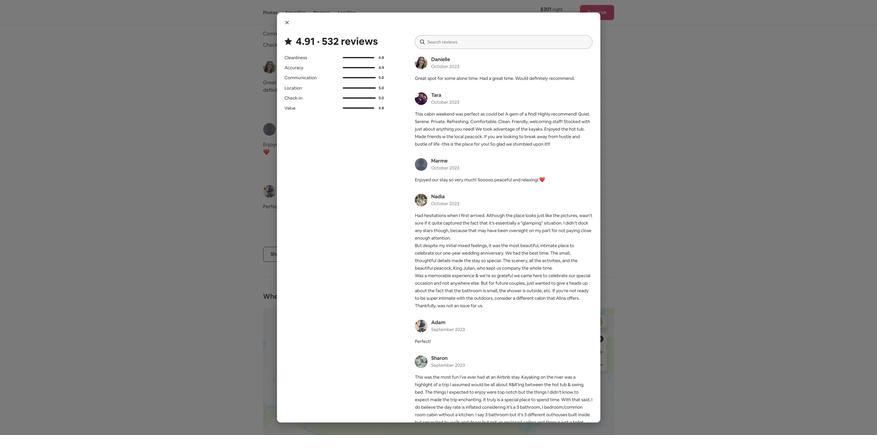 Task type: vqa. For each thing, say whether or not it's contained in the screenshot.


Task type: describe. For each thing, give the bounding box(es) containing it.
amenities button
[[285, 0, 306, 25]]

0 vertical spatial stars
[[441, 164, 452, 171]]

need! for this cabin weekend was perfect as could be! a gem of a find! highly recommend! quiet. serene. private. refreshing. comfortable. clean. friendly, welcoming staff! stocked with just about anything you need! we took advantage of the kayaks. enjoyed the hot tub. made friends w the local peacock. if you are looking to break away from hustle and bustle of life - this is the place for you! so glad we stumbled upon it!!!
[[496, 102, 509, 108]]

0 vertical spatial give
[[528, 232, 537, 238]]

must
[[572, 301, 584, 308]]

1 horizontal spatial location
[[338, 10, 356, 15]]

if inside 4.91 · 532 reviews dialog
[[425, 220, 427, 226]]

weekend for this cabin weekend was perfect as could be! a gem of a find! highly recommend! quiet. serene. private. refreshing. comfortable. clean. friendly, welcoming staff! stocked with just about anything you need! we took advantage of the kayaks. enjoyed the hot tub. made friends w the local peacock. if you are looking to break away from hustle and bustle of life - this is the place for you! so glad we stumbled upon it!!!
[[465, 79, 486, 86]]

1 horizontal spatial quite
[[525, 149, 537, 155]]

only
[[549, 316, 559, 323]]

0 horizontal spatial ·
[[285, 1, 287, 10]]

0 vertical spatial 4.91
[[271, 1, 283, 10]]

top for this was the most fun i've ever had at an airbnb stay. kayaking on the river was a highlight of a trip i assumed would be all about r&r'ing between the hot tub & swing bed. the things i expected to enjoy were top notch but the things i didn't know to expect made the trip enchanting. it truly is a special place to spend time. with that said, i do believe the day rate is inflated considering it's a 3 bathroom, i bedroom/common room cabin without a kitchen. i say 3 bathroom but it's 3 different outhouses built inside but separated by walls and doors but not an enclosed ceiling and there is just a toilet inside each room, no sink, shower/tub & the toilets are placed so closely to the walls that you can't comfortably sit on the toilet but, instead, have to use it by sitting sideways or leaning sideways. the outdoor shower is a fun idea but the water must come directly from the river because it smells so foul. the same goes for the water that comes out of the only sink.
[[497, 226, 505, 233]]

0 horizontal spatial check-in
[[263, 42, 284, 48]]

most inside this was the most fun i've ever had at an airbnb stay. kayaking on the river was a highlight of a trip i assumed would be all about r&r'ing between the hot tub & swing bed. the things i expected to enjoy were top notch but the things i didn't know to expect made the trip enchanting. it truly is a special place to spend time. with that said, i do believe the day rate is inflated considering it's a 3 bathroom, i bedroom/common room cabin without a kitchen. i say 3 bathroom but it's 3 different outhouses built inside but separated by walls and doors but not an enclosed ceiling and there is just a toilet inside each room, no sink, shower/tub & the toilets are placed so closely to the walls that you can't comfortably sit on the toilet but, instead, have to use it by sitting sid
[[441, 375, 451, 380]]

expect for this was the most fun i've ever had at an airbnb stay. kayaking on the river was a highlight of a trip i assumed would be all about r&r'ing between the hot tub & swing bed. the things i expected to enjoy were top notch but the things i didn't know to expect made the trip enchanting. it truly is a special place to spend time. with that said, i do believe the day rate is inflated considering it's a 3 bathroom, i bedroom/common room cabin without a kitchen. i say 3 bathroom but it's 3 different outhouses built inside but separated by walls and doors but not an enclosed ceiling and there is just a toilet inside each room, no sink, shower/tub & the toilets are placed so closely to the walls that you can't comfortably sit on the toilet but, instead, have to use it by sitting sid
[[415, 397, 429, 403]]

etc. inside 4.91 · 532 reviews dialog
[[544, 288, 552, 294]]

sharon image
[[415, 356, 428, 368]]

our inside enjoyed our stay so very much!  sooooo peaceful and relaxing! ❤️
[[283, 141, 290, 148]]

dock inside 4.91 · 532 reviews dialog
[[578, 220, 588, 226]]

scenery, inside list
[[486, 202, 505, 208]]

outhouses for this was the most fun i've ever had at an airbnb stay. kayaking on the river was a highlight of a trip i assumed would be all about r&r'ing between the hot tub & swing bed. the things i expected to enjoy were top notch but the things i didn't know to expect made the trip enchanting. it truly is a special place to spend time. with that said, i do believe the day rate is inflated considering it's a 3 bathroom, i bedroom/common room cabin without a kitchen. i say 3 bathroom but it's 3 different outhouses built inside but separated by walls and doors but not an enclosed ceiling and there is just a toilet inside each room, no sink, shower/tub & the toilets are placed so closely to the walls that you can't comfortably sit on the toilet but, instead, have to use it by sitting sid
[[546, 412, 567, 418]]

we're inside 4.91 · 532 reviews dialog
[[480, 273, 491, 279]]

place inside this was the most fun i've ever had at an airbnb stay. kayaking on the river was a highlight of a trip i assumed would be all about r&r'ing between the hot tub & swing bed. the things i expected to enjoy were top notch but the things i didn't know to expect made the trip enchanting. it truly is a special place to spend time. with that said, i do believe the day rate is inflated considering it's a 3 bathroom, i bedroom/common room cabin without a kitchen. i say 3 bathroom but it's 3 different outhouses built inside but separated by walls and doors but not an enclosed ceiling and there is just a toilet inside each room, no sink, shower/tub & the toilets are placed so closely to the walls that you can't comfortably sit on the toilet but, instead, have to use it by sitting sid
[[519, 397, 530, 403]]

future inside list
[[458, 232, 472, 238]]

1 horizontal spatial because
[[472, 164, 492, 171]]

0 vertical spatial pictures,
[[468, 149, 488, 155]]

is inside the this cabin weekend was perfect as could be! a gem of a find! highly recommend! quiet. serene. private. refreshing. comfortable. clean. friendly, welcoming staff! stocked with just about anything you need! we took advantage of the kayaks. enjoyed the hot tub. made friends w the local peacock. if you are looking to break away from hustle and bustle of life -this is the place for you! so glad we stumbled upon it!!!
[[451, 141, 454, 147]]

1 vertical spatial tara image
[[415, 92, 428, 105]]

all inside this was the most fun i've ever had at an airbnb stay. kayaking on the river was a highlight of a trip i assumed would be all about r&r'ing between the hot tub & swing bed. the things i expected to enjoy were top notch but the things i didn't know to expect made the trip enchanting. it truly is a special place to spend time. with that said, i do believe the day rate is inflated considering it's a 3 bathroom, i bedroom/common room cabin without a kitchen. i say 3 bathroom but it's 3 different outhouses built inside but separated by walls and doors but not an enclosed ceiling and there is just a toilet inside each room, no sink, shower/tub & the toilets are placed so closely to the walls that you can't comfortably sit on the toilet but, instead, have to use it by sitting sid
[[491, 382, 495, 388]]

2023 for tara image in the list
[[476, 68, 486, 74]]

1 vertical spatial marme image
[[415, 158, 428, 171]]

sit for this was the most fun i've ever had at an airbnb stay. kayaking on the river was a highlight of a trip i assumed would be all about r&r'ing between the hot tub & swing bed. the things i expected to enjoy were top notch but the things i didn't know to expect made the trip enchanting. it truly is a special place to spend time. with that said, i do believe the day rate is inflated considering it's a 3 bathroom, i bedroom/common room cabin without a kitchen. i say 3 bathroom but it's 3 different outhouses built inside but separated by walls and doors but not an enclosed ceiling and there is just a toilet inside each room, no sink, shower/tub & the toilets are placed so closely to the walls that you can't comfortably sit on the toilet but, instead, have to use it by sitting sideways or leaning sideways. the outdoor shower is a fun idea but the water must come directly from the river because it smells so foul. the same goes for the water that comes out of the only sink.
[[554, 286, 560, 293]]

anything for this cabin weekend was perfect as could be! a gem of a find! highly recommend! quiet. serene. private. refreshing. comfortable. clean. friendly, welcoming staff! stocked with just about anything you need! we took advantage of the kayaks. enjoyed the hot tub. made friends w the local peacock. if you are looking to break away from hustle and bustle of life - this is the place for you! so glad we stumbled upon it!!!
[[465, 102, 486, 108]]

know for this was the most fun i've ever had at an airbnb stay. kayaking on the river was a highlight of a trip i assumed would be all about r&r'ing between the hot tub & swing bed. the things i expected to enjoy were top notch but the things i didn't know to expect made the trip enchanting. it truly is a special place to spend time. with that said, i do believe the day rate is inflated considering it's a 3 bathroom, i bedroom/common room cabin without a kitchen. i say 3 bathroom but it's 3 different outhouses built inside but separated by walls and doors but not an enclosed ceiling and there is just a toilet inside each room, no sink, shower/tub & the toilets are placed so closely to the walls that you can't comfortably sit on the toilet but, instead, have to use it by sitting sid
[[562, 390, 573, 395]]

1 vertical spatial water
[[484, 316, 497, 323]]

0 vertical spatial 4.91 · 532 reviews
[[271, 1, 326, 10]]

where you'll be
[[263, 292, 313, 301]]

captured inside list
[[538, 149, 559, 155]]

didn't inside this was the most fun i've ever had at an airbnb stay. kayaking on the river was a highlight of a trip i assumed would be all about r&r'ing between the hot tub & swing bed. the things i expected to enjoy were top notch but the things i didn't know to expect made the trip enchanting. it truly is a special place to spend time. with that said, i do believe the day rate is inflated considering it's a 3 bathroom, i bedroom/common room cabin without a kitchen. i say 3 bathroom but it's 3 different outhouses built inside but separated by walls and doors but not an enclosed ceiling and there is just a toilet inside each room, no sink, shower/tub & the toilets are placed so closely to the walls that you can't comfortably sit on the toilet but, instead, have to use it by sitting sid
[[550, 390, 561, 395]]

shower inside 4.91 · 532 reviews dialog
[[507, 288, 522, 294]]

enjoyed inside the this cabin weekend was perfect as could be! a gem of a find! highly recommend! quiet. serene. private. refreshing. comfortable. clean. friendly, welcoming staff! stocked with just about anything you need! we took advantage of the kayaks. enjoyed the hot tub. made friends w the local peacock. if you are looking to break away from hustle and bustle of life -this is the place for you! so glad we stumbled upon it!!!
[[544, 126, 560, 132]]

0 vertical spatial oversight
[[539, 164, 561, 171]]

because inside 4.91 · 532 reviews dialog
[[450, 228, 468, 233]]

wanted inside list
[[503, 232, 520, 238]]

0 vertical spatial came
[[562, 217, 575, 223]]

friends for this cabin weekend was perfect as could be! a gem of a find! highly recommend! quiet. serene. private. refreshing. comfortable. clean. friendly, welcoming staff! stocked with just about anything you need! we took advantage of the kayaks. enjoyed the hot tub. made friends w the local peacock. if you are looking to break away from hustle and bustle of life -this is the place for you! so glad we stumbled upon it!!!
[[427, 134, 441, 139]]

come
[[441, 309, 454, 315]]

0 vertical spatial communication
[[263, 30, 300, 37]]

highly for this cabin weekend was perfect as could be! a gem of a find! highly recommend! quiet. serene. private. refreshing. comfortable. clean. friendly, welcoming staff! stocked with just about anything you need! we took advantage of the kayaks. enjoyed the hot tub. made friends w the local peacock. if you are looking to break away from hustle and bustle of life - this is the place for you! so glad we stumbled upon it!!!
[[441, 87, 456, 93]]

foul.
[[553, 309, 563, 315]]

nadia image for enjoyed our stay so very much!  sooooo peaceful and relaxing! ❤️
[[441, 123, 454, 136]]

cabin inside this cabin weekend was perfect as could be! a gem of a find! highly recommend! quiet. serene. private. refreshing. comfortable. clean. friendly, welcoming staff! stocked with just about anything you need! we took advantage of the kayaks. enjoyed the hot tub. made friends w the local peacock. if you are looking to break away from hustle and bustle of life - this is the place for you! so glad we stumbled upon it!!!
[[452, 79, 464, 86]]

sharon
[[431, 355, 448, 362]]

where
[[263, 292, 285, 301]]

photos button
[[263, 0, 278, 25]]

with inside this cabin weekend was perfect as could be! a gem of a find! highly recommend! quiet. serene. private. refreshing. comfortable. clean. friendly, welcoming staff! stocked with just about anything you need! we took advantage of the kayaks. enjoyed the hot tub. made friends w the local peacock. if you are looking to break away from hustle and bustle of life - this is the place for you! so glad we stumbled upon it!!!
[[568, 94, 578, 101]]

could for this cabin weekend was perfect as could be! a gem of a find! highly recommend! quiet. serene. private. refreshing. comfortable. clean. friendly, welcoming staff! stocked with just about anything you need! we took advantage of the kayaks. enjoyed the hot tub. made friends w the local peacock. if you are looking to break away from hustle and bustle of life -this is the place for you! so glad we stumbled upon it!!!
[[486, 111, 497, 117]]

was inside list
[[441, 217, 451, 223]]

for inside this cabin weekend was perfect as could be! a gem of a find! highly recommend! quiet. serene. private. refreshing. comfortable. clean. friendly, welcoming staff! stocked with just about anything you need! we took advantage of the kayaks. enjoyed the hot tub. made friends w the local peacock. if you are looking to break away from hustle and bustle of life - this is the place for you! so glad we stumbled upon it!!!
[[478, 124, 484, 131]]

know for this was the most fun i've ever had at an airbnb stay. kayaking on the river was a highlight of a trip i assumed would be all about r&r'ing between the hot tub & swing bed. the things i expected to enjoy were top notch but the things i didn't know to expect made the trip enchanting. it truly is a special place to spend time. with that said, i do believe the day rate is inflated considering it's a 3 bathroom, i bedroom/common room cabin without a kitchen. i say 3 bathroom but it's 3 different outhouses built inside but separated by walls and doors but not an enclosed ceiling and there is just a toilet inside each room, no sink, shower/tub & the toilets are placed so closely to the walls that you can't comfortably sit on the toilet but, instead, have to use it by sitting sideways or leaning sideways. the outdoor shower is a fun idea but the water must come directly from the river because it smells so foul. the same goes for the water that comes out of the only sink.
[[571, 226, 583, 233]]

bathroom, for this was the most fun i've ever had at an airbnb stay. kayaking on the river was a highlight of a trip i assumed would be all about r&r'ing between the hot tub & swing bed. the things i expected to enjoy were top notch but the things i didn't know to expect made the trip enchanting. it truly is a special place to spend time. with that said, i do believe the day rate is inflated considering it's a 3 bathroom, i bedroom/common room cabin without a kitchen. i say 3 bathroom but it's 3 different outhouses built inside but separated by walls and doors but not an enclosed ceiling and there is just a toilet inside each room, no sink, shower/tub & the toilets are placed so closely to the walls that you can't comfortably sit on the toilet but, instead, have to use it by sitting sideways or leaning sideways. the outdoor shower is a fun idea but the water must come directly from the river because it smells so foul. the same goes for the water that comes out of the only sink.
[[503, 249, 527, 255]]

had inside this was the most fun i've ever had at an airbnb stay. kayaking on the river was a highlight of a trip i assumed would be all about r&r'ing between the hot tub & swing bed. the things i expected to enjoy were top notch but the things i didn't know to expect made the trip enchanting. it truly is a special place to spend time. with that said, i do believe the day rate is inflated considering it's a 3 bathroom, i bedroom/common room cabin without a kitchen. i say 3 bathroom but it's 3 different outhouses built inside but separated by walls and doors but not an enclosed ceiling and there is just a toilet inside each room, no sink, shower/tub & the toilets are placed so closely to the walls that you can't comfortably sit on the toilet but, instead, have to use it by sitting sid
[[477, 375, 485, 380]]

was inside this cabin weekend was perfect as could be! a gem of a find! highly recommend! quiet. serene. private. refreshing. comfortable. clean. friendly, welcoming staff! stocked with just about anything you need! we took advantage of the kayaks. enjoyed the hot tub. made friends w the local peacock. if you are looking to break away from hustle and bustle of life - this is the place for you! so glad we stumbled upon it!!!
[[487, 79, 496, 86]]

1 horizontal spatial occasion
[[508, 224, 528, 231]]

0 horizontal spatial situation.
[[515, 156, 536, 163]]

future inside 4.91 · 532 reviews dialog
[[496, 281, 508, 286]]

without for this was the most fun i've ever had at an airbnb stay. kayaking on the river was a highlight of a trip i assumed would be all about r&r'ing between the hot tub & swing bed. the things i expected to enjoy were top notch but the things i didn't know to expect made the trip enchanting. it truly is a special place to spend time. with that said, i do believe the day rate is inflated considering it's a 3 bathroom, i bedroom/common room cabin without a kitchen. i say 3 bathroom but it's 3 different outhouses built inside but separated by walls and doors but not an enclosed ceiling and there is just a toilet inside each room, no sink, shower/tub & the toilets are placed so closely to the walls that you can't comfortably sit on the toilet but, instead, have to use it by sitting sid
[[439, 412, 454, 418]]

wedding inside list
[[535, 186, 555, 193]]

same
[[441, 316, 454, 323]]

find! for this cabin weekend was perfect as could be! a gem of a find! highly recommend! quiet. serene. private. refreshing. comfortable. clean. friendly, welcoming staff! stocked with just about anything you need! we took advantage of the kayaks. enjoyed the hot tub. made friends w the local peacock. if you are looking to break away from hustle and bustle of life - this is the place for you! so glad we stumbled upon it!!!
[[570, 79, 580, 86]]

0 vertical spatial anywhere
[[548, 224, 571, 231]]

weekend for this cabin weekend was perfect as could be! a gem of a find! highly recommend! quiet. serene. private. refreshing. comfortable. clean. friendly, welcoming staff! stocked with just about anything you need! we took advantage of the kayaks. enjoyed the hot tub. made friends w the local peacock. if you are looking to break away from hustle and bustle of life -this is the place for you! so glad we stumbled upon it!!!
[[436, 111, 455, 117]]

special inside this was the most fun i've ever had at an airbnb stay. kayaking on the river was a highlight of a trip i assumed would be all about r&r'ing between the hot tub & swing bed. the things i expected to enjoy were top notch but the things i didn't know to expect made the trip enchanting. it truly is a special place to spend time. with that said, i do believe the day rate is inflated considering it's a 3 bathroom, i bedroom/common room cabin without a kitchen. i say 3 bathroom but it's 3 different outhouses built inside but separated by walls and doors but not an enclosed ceiling and there is just a toilet inside each room, no sink, shower/tub & the toilets are placed so closely to the walls that you can't comfortably sit on the toilet but, instead, have to use it by sitting sideways or leaning sideways. the outdoor shower is a fun idea but the water must come directly from the river because it smells so foul. the same goes for the water that comes out of the only sink.
[[550, 233, 566, 240]]

more for had hesitations when i first arrived. although the place looks just like the pictures, wasn't sure if it quite captured the fact that it's essentially a "glamping" situation. i didn't dock any stars though, because that may have been oversight on my part for not paying close enough attention.
[[455, 166, 468, 172]]

photos
[[263, 10, 278, 15]]

wedding inside 4.91 · 532 reviews dialog
[[462, 250, 480, 256]]

break for this cabin weekend was perfect as could be! a gem of a find! highly recommend! quiet. serene. private. refreshing. comfortable. clean. friendly, welcoming staff! stocked with just about anything you need! we took advantage of the kayaks. enjoyed the hot tub. made friends w the local peacock. if you are looking to break away from hustle and bustle of life -this is the place for you! so glad we stumbled upon it!!!
[[525, 134, 536, 139]]

definitely for enjoyed our stay so very much!  sooooo peaceful and relaxing! ❤️
[[263, 87, 285, 93]]

this cabin weekend was perfect as could be! a gem of a find! highly recommend! quiet. serene. private. refreshing. comfortable. clean. friendly, welcoming staff! stocked with just about anything you need! we took advantage of the kayaks. enjoyed the hot tub. made friends w the local peacock. if you are looking to break away from hustle and bustle of life - this is the place for you! so glad we stumbled upon it!!!
[[441, 79, 584, 131]]

1 horizontal spatial value
[[441, 42, 454, 48]]

relaxing! for enjoyed our stay so very much!  sooooo peaceful and relaxing!  ❤️
[[522, 177, 538, 183]]

and inside this cabin weekend was perfect as could be! a gem of a find! highly recommend! quiet. serene. private. refreshing. comfortable. clean. friendly, welcoming staff! stocked with just about anything you need! we took advantage of the kayaks. enjoyed the hot tub. made friends w the local peacock. if you are looking to break away from hustle and bustle of life - this is the place for you! so glad we stumbled upon it!!!
[[542, 117, 551, 123]]

if inside this cabin weekend was perfect as could be! a gem of a find! highly recommend! quiet. serene. private. refreshing. comfortable. clean. friendly, welcoming staff! stocked with just about anything you need! we took advantage of the kayaks. enjoyed the hot tub. made friends w the local peacock. if you are looking to break away from hustle and bustle of life - this is the place for you! so glad we stumbled upon it!!!
[[441, 117, 444, 123]]

sure inside list
[[505, 149, 515, 155]]

enjoy for this was the most fun i've ever had at an airbnb stay. kayaking on the river was a highlight of a trip i assumed would be all about r&r'ing between the hot tub & swing bed. the things i expected to enjoy were top notch but the things i didn't know to expect made the trip enchanting. it truly is a special place to spend time. with that said, i do believe the day rate is inflated considering it's a 3 bathroom, i bedroom/common room cabin without a kitchen. i say 3 bathroom but it's 3 different outhouses built inside but separated by walls and doors but not an enclosed ceiling and there is just a toilet inside each room, no sink, shower/tub & the toilets are placed so closely to the walls that you can't comfortably sit on the toilet but, instead, have to use it by sitting sid
[[475, 390, 486, 395]]

0 vertical spatial 4.8
[[579, 43, 584, 48]]

0 horizontal spatial close
[[485, 171, 497, 178]]

all inside this was the most fun i've ever had at an airbnb stay. kayaking on the river was a highlight of a trip i assumed would be all about r&r'ing between the hot tub & swing bed. the things i expected to enjoy were top notch but the things i didn't know to expect made the trip enchanting. it truly is a special place to spend time. with that said, i do believe the day rate is inflated considering it's a 3 bathroom, i bedroom/common room cabin without a kitchen. i say 3 bathroom but it's 3 different outhouses built inside but separated by walls and doors but not an enclosed ceiling and there is just a toilet inside each room, no sink, shower/tub & the toilets are placed so closely to the walls that you can't comfortably sit on the toilet but, instead, have to use it by sitting sideways or leaning sideways. the outdoor shower is a fun idea but the water must come directly from the river because it smells so foul. the same goes for the water that comes out of the only sink.
[[569, 211, 574, 218]]

may inside 4.91 · 532 reviews dialog
[[478, 228, 486, 233]]

drag pegman onto the map to open street view image
[[594, 315, 607, 328]]

5.0 for check-in
[[379, 95, 384, 100]]

comfortable. for this cabin weekend was perfect as could be! a gem of a find! highly recommend! quiet. serene. private. refreshing. comfortable. clean. friendly, welcoming staff! stocked with just about anything you need! we took advantage of the kayaks. enjoyed the hot tub. made friends w the local peacock. if you are looking to break away from hustle and bustle of life -this is the place for you! so glad we stumbled upon it!!!
[[471, 119, 498, 124]]

activities, inside 4.91 · 532 reviews dialog
[[542, 258, 561, 264]]

2 show more button from the top
[[441, 166, 473, 172]]

peacock, inside list
[[441, 209, 462, 216]]

leaning
[[566, 294, 582, 300]]

danielle for enjoyed our stay so very much!  sooooo peaceful and relaxing! ❤️
[[279, 60, 298, 67]]

1 horizontal spatial experience
[[484, 217, 509, 223]]

enjoyed our stay so very much!  sooooo peaceful and relaxing!  ❤️
[[415, 177, 545, 183]]

clean. for this cabin weekend was perfect as could be! a gem of a find! highly recommend! quiet. serene. private. refreshing. comfortable. clean. friendly, welcoming staff! stocked with just about anything you need! we took advantage of the kayaks. enjoyed the hot tub. made friends w the local peacock. if you are looking to break away from hustle and bustle of life - this is the place for you! so glad we stumbled upon it!!!
[[473, 94, 487, 101]]

this for this cabin weekend was perfect as could be! a gem of a find! highly recommend! quiet. serene. private. refreshing. comfortable. clean. friendly, welcoming staff! stocked with just about anything you need! we took advantage of the kayaks. enjoyed the hot tub. made friends w the local peacock. if you are looking to break away from hustle and bustle of life - this is the place for you! so glad we stumbled upon it!!!
[[441, 124, 449, 131]]

1 vertical spatial fun
[[520, 301, 528, 308]]

couples, inside list
[[473, 232, 492, 238]]

1 horizontal spatial if
[[516, 149, 519, 155]]

thankfully, inside 4.91 · 532 reviews dialog
[[415, 303, 437, 309]]

hustle for this cabin weekend was perfect as could be! a gem of a find! highly recommend! quiet. serene. private. refreshing. comfortable. clean. friendly, welcoming staff! stocked with just about anything you need! we took advantage of the kayaks. enjoyed the hot tub. made friends w the local peacock. if you are looking to break away from hustle and bustle of life -this is the place for you! so glad we stumbled upon it!!!
[[559, 134, 571, 139]]

0 vertical spatial reviews
[[301, 1, 326, 10]]

kept inside 4.91 · 532 reviews dialog
[[486, 265, 496, 271]]

grateful inside list
[[535, 217, 553, 223]]

alina inside 4.91 · 532 reviews dialog
[[556, 296, 566, 301]]

attention. inside 4.91 · 532 reviews dialog
[[431, 235, 451, 241]]

smells
[[531, 309, 546, 315]]

considering for this was the most fun i've ever had at an airbnb stay. kayaking on the river was a highlight of a trip i assumed would be all about r&r'ing between the hot tub & swing bed. the things i expected to enjoy were top notch but the things i didn't know to expect made the trip enchanting. it truly is a special place to spend time. with that said, i do believe the day rate is inflated considering it's a 3 bathroom, i bedroom/common room cabin without a kitchen. i say 3 bathroom but it's 3 different outhouses built inside but separated by walls and doors but not an enclosed ceiling and there is just a toilet inside each room, no sink, shower/tub & the toilets are placed so closely to the walls that you can't comfortably sit on the toilet but, instead, have to use it by sitting sid
[[482, 405, 506, 410]]

0 vertical spatial thoughtful
[[517, 194, 541, 201]]

oversight inside 4.91 · 532 reviews dialog
[[509, 228, 528, 233]]

no for this was the most fun i've ever had at an airbnb stay. kayaking on the river was a highlight of a trip i assumed would be all about r&r'ing between the hot tub & swing bed. the things i expected to enjoy were top notch but the things i didn't know to expect made the trip enchanting. it truly is a special place to spend time. with that said, i do believe the day rate is inflated considering it's a 3 bathroom, i bedroom/common room cabin without a kitchen. i say 3 bathroom but it's 3 different outhouses built inside but separated by walls and doors but not an enclosed ceiling and there is just a toilet inside each room, no sink, shower/tub & the toilets are placed so closely to the walls that you can't comfortably sit on the toilet but, instead, have to use it by sitting sid
[[451, 427, 456, 433]]

marme october 2023
[[431, 158, 459, 171]]

any inside list
[[567, 156, 575, 163]]

add a place to the map image
[[597, 336, 604, 343]]

enjoyed inside enjoyed our stay so very much!  sooooo peaceful and relaxing! ❤️
[[263, 141, 281, 148]]

spend for this was the most fun i've ever had at an airbnb stay. kayaking on the river was a highlight of a trip i assumed would be all about r&r'ing between the hot tub & swing bed. the things i expected to enjoy were top notch but the things i didn't know to expect made the trip enchanting. it truly is a special place to spend time. with that said, i do believe the day rate is inflated considering it's a 3 bathroom, i bedroom/common room cabin without a kitchen. i say 3 bathroom but it's 3 different outhouses built inside but separated by walls and doors but not an enclosed ceiling and there is just a toilet inside each room, no sink, shower/tub & the toilets are placed so closely to the walls that you can't comfortably sit on the toilet but, instead, have to use it by sitting sideways or leaning sideways. the outdoor shower is a fun idea but the water must come directly from the river because it smells so foul. the same goes for the water that comes out of the only sink.
[[447, 241, 462, 248]]

toilets for this was the most fun i've ever had at an airbnb stay. kayaking on the river was a highlight of a trip i assumed would be all about r&r'ing between the hot tub & swing bed. the things i expected to enjoy were top notch but the things i didn't know to expect made the trip enchanting. it truly is a special place to spend time. with that said, i do believe the day rate is inflated considering it's a 3 bathroom, i bedroom/common room cabin without a kitchen. i say 3 bathroom but it's 3 different outhouses built inside but separated by walls and doors but not an enclosed ceiling and there is just a toilet inside each room, no sink, shower/tub & the toilets are placed so closely to the walls that you can't comfortably sit on the toilet but, instead, have to use it by sitting sideways or leaning sideways. the outdoor shower is a fun idea but the water must come directly from the river because it smells so foul. the same goes for the water that comes out of the only sink.
[[542, 279, 556, 285]]

consider inside 4.91 · 532 reviews dialog
[[495, 296, 512, 301]]

1 horizontal spatial enough
[[499, 171, 516, 178]]

or
[[560, 294, 565, 300]]

1 horizontal spatial king
[[463, 209, 474, 216]]

0 vertical spatial etc.
[[574, 239, 582, 246]]

show inside button
[[271, 251, 284, 258]]

- for this cabin weekend was perfect as could be! a gem of a find! highly recommend! quiet. serene. private. refreshing. comfortable. clean. friendly, welcoming staff! stocked with just about anything you need! we took advantage of the kayaks. enjoyed the hot tub. made friends w the local peacock. if you are looking to break away from hustle and bustle of life - this is the place for you! so glad we stumbled upon it!!!
[[581, 117, 583, 123]]

this was the most fun i've ever had at an airbnb stay. kayaking on the river was a highlight of a trip i assumed would be all about r&r'ing between the hot tub & swing bed. the things i expected to enjoy were top notch but the things i didn't know to expect made the trip enchanting. it truly is a special place to spend time. with that said, i do believe the day rate is inflated considering it's a 3 bathroom, i bedroom/common room cabin without a kitchen. i say 3 bathroom but it's 3 different outhouses built inside but separated by walls and doors but not an enclosed ceiling and there is just a toilet inside each room, no sink, shower/tub & the toilets are placed so closely to the walls that you can't comfortably sit on the toilet but, instead, have to use it by sitting sid
[[415, 375, 593, 435]]

amenities
[[285, 10, 306, 15]]

2023 inside adam september 2023
[[455, 327, 465, 333]]

0 vertical spatial 532
[[288, 1, 300, 10]]

made for this cabin weekend was perfect as could be! a gem of a find! highly recommend! quiet. serene. private. refreshing. comfortable. clean. friendly, welcoming staff! stocked with just about anything you need! we took advantage of the kayaks. enjoyed the hot tub. made friends w the local peacock. if you are looking to break away from hustle and bustle of life - this is the place for you! so glad we stumbled upon it!!!
[[506, 109, 519, 116]]

ceiling for this was the most fun i've ever had at an airbnb stay. kayaking on the river was a highlight of a trip i assumed would be all about r&r'ing between the hot tub & swing bed. the things i expected to enjoy were top notch but the things i didn't know to expect made the trip enchanting. it truly is a special place to spend time. with that said, i do believe the day rate is inflated considering it's a 3 bathroom, i bedroom/common room cabin without a kitchen. i say 3 bathroom but it's 3 different outhouses built inside but separated by walls and doors but not an enclosed ceiling and there is just a toilet inside each room, no sink, shower/tub & the toilets are placed so closely to the walls that you can't comfortably sit on the toilet but, instead, have to use it by sitting sideways or leaning sideways. the outdoor shower is a fun idea but the water must come directly from the river because it smells so foul. the same goes for the water that comes out of the only sink.
[[502, 271, 517, 278]]

accuracy
[[284, 65, 303, 71]]

day for this was the most fun i've ever had at an airbnb stay. kayaking on the river was a highlight of a trip i assumed would be all about r&r'ing between the hot tub & swing bed. the things i expected to enjoy were top notch but the things i didn't know to expect made the trip enchanting. it truly is a special place to spend time. with that said, i do believe the day rate is inflated considering it's a 3 bathroom, i bedroom/common room cabin without a kitchen. i say 3 bathroom but it's 3 different outhouses built inside but separated by walls and doors but not an enclosed ceiling and there is just a toilet inside each room, no sink, shower/tub & the toilets are placed so closely to the walls that you can't comfortably sit on the toilet but, instead, have to use it by sitting sideways or leaning sideways. the outdoor shower is a fun idea but the water must come directly from the river because it smells so foul. the same goes for the water that comes out of the only sink.
[[546, 241, 554, 248]]

like inside 4.91 · 532 reviews dialog
[[545, 213, 552, 218]]

goes
[[455, 316, 466, 323]]

is inside this cabin weekend was perfect as could be! a gem of a find! highly recommend! quiet. serene. private. refreshing. comfortable. clean. friendly, welcoming staff! stocked with just about anything you need! we took advantage of the kayaks. enjoyed the hot tub. made friends w the local peacock. if you are looking to break away from hustle and bustle of life - this is the place for you! so glad we stumbled upon it!!!
[[451, 124, 454, 131]]

about for this was the most fun i've ever had at an airbnb stay. kayaking on the river was a highlight of a trip i assumed would be all about r&r'ing between the hot tub & swing bed. the things i expected to enjoy were top notch but the things i didn't know to expect made the trip enchanting. it truly is a special place to spend time. with that said, i do believe the day rate is inflated considering it's a 3 bathroom, i bedroom/common room cabin without a kitchen. i say 3 bathroom but it's 3 different outhouses built inside but separated by walls and doors but not an enclosed ceiling and there is just a toilet inside each room, no sink, shower/tub & the toilets are placed so closely to the walls that you can't comfortably sit on the toilet but, instead, have to use it by sitting sid
[[496, 382, 508, 388]]

close inside 4.91 · 532 reviews dialog
[[581, 228, 592, 233]]

kayaking for this was the most fun i've ever had at an airbnb stay. kayaking on the river was a highlight of a trip i assumed would be all about r&r'ing between the hot tub & swing bed. the things i expected to enjoy were top notch but the things i didn't know to expect made the trip enchanting. it truly is a special place to spend time. with that said, i do believe the day rate is inflated considering it's a 3 bathroom, i bedroom/common room cabin without a kitchen. i say 3 bathroom but it's 3 different outhouses built inside but separated by walls and doors but not an enclosed ceiling and there is just a toilet inside each room, no sink, shower/tub & the toilets are placed so closely to the walls that you can't comfortably sit on the toilet but, instead, have to use it by sitting sid
[[522, 375, 540, 380]]

show all 532 reviews
[[271, 251, 319, 258]]

cabin inside this was the most fun i've ever had at an airbnb stay. kayaking on the river was a highlight of a trip i assumed would be all about r&r'ing between the hot tub & swing bed. the things i expected to enjoy were top notch but the things i didn't know to expect made the trip enchanting. it truly is a special place to spend time. with that said, i do believe the day rate is inflated considering it's a 3 bathroom, i bedroom/common room cabin without a kitchen. i say 3 bathroom but it's 3 different outhouses built inside but separated by walls and doors but not an enclosed ceiling and there is just a toilet inside each room, no sink, shower/tub & the toilets are placed so closely to the walls that you can't comfortably sit on the toilet but, instead, have to use it by sitting sideways or leaning sideways. the outdoor shower is a fun idea but the water must come directly from the river because it smells so foul. the same goes for the water that comes out of the only sink.
[[455, 256, 467, 263]]

upon for this cabin weekend was perfect as could be! a gem of a find! highly recommend! quiet. serene. private. refreshing. comfortable. clean. friendly, welcoming staff! stocked with just about anything you need! we took advantage of the kayaks. enjoyed the hot tub. made friends w the local peacock. if you are looking to break away from hustle and bustle of life - this is the place for you! so glad we stumbled upon it!!!
[[545, 124, 557, 131]]

$301 night
[[541, 6, 563, 13]]

it inside this was the most fun i've ever had at an airbnb stay. kayaking on the river was a highlight of a trip i assumed would be all about r&r'ing between the hot tub & swing bed. the things i expected to enjoy were top notch but the things i didn't know to expect made the trip enchanting. it truly is a special place to spend time. with that said, i do believe the day rate is inflated considering it's a 3 bathroom, i bedroom/common room cabin without a kitchen. i say 3 bathroom but it's 3 different outhouses built inside but separated by walls and doors but not an enclosed ceiling and there is just a toilet inside each room, no sink, shower/tub & the toilets are placed so closely to the walls that you can't comfortably sit on the toilet but, instead, have to use it by sitting sid
[[541, 435, 544, 435]]

highlight for this was the most fun i've ever had at an airbnb stay. kayaking on the river was a highlight of a trip i assumed would be all about r&r'ing between the hot tub & swing bed. the things i expected to enjoy were top notch but the things i didn't know to expect made the trip enchanting. it truly is a special place to spend time. with that said, i do believe the day rate is inflated considering it's a 3 bathroom, i bedroom/common room cabin without a kitchen. i say 3 bathroom but it's 3 different outhouses built inside but separated by walls and doors but not an enclosed ceiling and there is just a toilet inside each room, no sink, shower/tub & the toilets are placed so closely to the walls that you can't comfortably sit on the toilet but, instead, have to use it by sitting sideways or leaning sideways. the outdoor shower is a fun idea but the water must come directly from the river because it smells so foul. the same goes for the water that comes out of the only sink.
[[482, 211, 502, 218]]

can't for this was the most fun i've ever had at an airbnb stay. kayaking on the river was a highlight of a trip i assumed would be all about r&r'ing between the hot tub & swing bed. the things i expected to enjoy were top notch but the things i didn't know to expect made the trip enchanting. it truly is a special place to spend time. with that said, i do believe the day rate is inflated considering it's a 3 bathroom, i bedroom/common room cabin without a kitchen. i say 3 bathroom but it's 3 different outhouses built inside but separated by walls and doors but not an enclosed ceiling and there is just a toilet inside each room, no sink, shower/tub & the toilets are placed so closely to the walls that you can't comfortably sit on the toilet but, instead, have to use it by sitting sideways or leaning sideways. the outdoor shower is a fun idea but the water must come directly from the river because it smells so foul. the same goes for the water that comes out of the only sink.
[[512, 286, 523, 293]]

peaceful for enjoyed our stay so very much!  sooooo peaceful and relaxing!  ❤️
[[494, 177, 512, 183]]

0 vertical spatial in
[[280, 42, 284, 48]]

would for this was the most fun i've ever had at an airbnb stay. kayaking on the river was a highlight of a trip i assumed would be all about r&r'ing between the hot tub & swing bed. the things i expected to enjoy were top notch but the things i didn't know to expect made the trip enchanting. it truly is a special place to spend time. with that said, i do believe the day rate is inflated considering it's a 3 bathroom, i bedroom/common room cabin without a kitchen. i say 3 bathroom but it's 3 different outhouses built inside but separated by walls and doors but not an enclosed ceiling and there is just a toilet inside each room, no sink, shower/tub & the toilets are placed so closely to the walls that you can't comfortably sit on the toilet but, instead, have to use it by sitting sid
[[471, 382, 484, 388]]

advantage for this cabin weekend was perfect as could be! a gem of a find! highly recommend! quiet. serene. private. refreshing. comfortable. clean. friendly, welcoming staff! stocked with just about anything you need! we took advantage of the kayaks. enjoyed the hot tub. made friends w the local peacock. if you are looking to break away from hustle and bustle of life -this is the place for you! so glad we stumbled upon it!!!
[[493, 126, 515, 132]]

out
[[525, 316, 533, 323]]

are inside this cabin weekend was perfect as could be! a gem of a find! highly recommend! quiet. serene. private. refreshing. comfortable. clean. friendly, welcoming staff! stocked with just about anything you need! we took advantage of the kayaks. enjoyed the hot tub. made friends w the local peacock. if you are looking to break away from hustle and bustle of life - this is the place for you! so glad we stumbled upon it!!!
[[455, 117, 462, 123]]

this was the most fun i've ever had at an airbnb stay. kayaking on the river was a highlight of a trip i assumed would be all about r&r'ing between the hot tub & swing bed. the things i expected to enjoy were top notch but the things i didn't know to expect made the trip enchanting. it truly is a special place to spend time. with that said, i do believe the day rate is inflated considering it's a 3 bathroom, i bedroom/common room cabin without a kitchen. i say 3 bathroom but it's 3 different outhouses built inside but separated by walls and doors but not an enclosed ceiling and there is just a toilet inside each room, no sink, shower/tub & the toilets are placed so closely to the walls that you can't comfortably sit on the toilet but, instead, have to use it by sitting sideways or leaning sideways. the outdoor shower is a fun idea but the water must come directly from the river because it smells so foul. the same goes for the water that comes out of the only sink.
[[441, 203, 584, 323]]

show all 532 reviews button
[[263, 247, 326, 262]]

0 vertical spatial marme image
[[263, 123, 276, 136]]

0 vertical spatial cleanliness
[[263, 19, 289, 26]]

night
[[553, 7, 563, 12]]

kitchen. for this was the most fun i've ever had at an airbnb stay. kayaking on the river was a highlight of a trip i assumed would be all about r&r'ing between the hot tub & swing bed. the things i expected to enjoy were top notch but the things i didn't know to expect made the trip enchanting. it truly is a special place to spend time. with that said, i do believe the day rate is inflated considering it's a 3 bathroom, i bedroom/common room cabin without a kitchen. i say 3 bathroom but it's 3 different outhouses built inside but separated by walls and doors but not an enclosed ceiling and there is just a toilet inside each room, no sink, shower/tub & the toilets are placed so closely to the walls that you can't comfortably sit on the toilet but, instead, have to use it by sitting sid
[[459, 412, 475, 418]]

0 vertical spatial dock
[[554, 156, 565, 163]]

up inside 4.91 · 532 reviews dialog
[[583, 281, 588, 286]]

comes
[[509, 316, 524, 323]]

1 horizontal spatial water
[[558, 301, 571, 308]]

- for this cabin weekend was perfect as could be! a gem of a find! highly recommend! quiet. serene. private. refreshing. comfortable. clean. friendly, welcoming staff! stocked with just about anything you need! we took advantage of the kayaks. enjoyed the hot tub. made friends w the local peacock. if you are looking to break away from hustle and bustle of life -this is the place for you! so glad we stumbled upon it!!!
[[441, 141, 442, 147]]

so for this cabin weekend was perfect as could be! a gem of a find! highly recommend! quiet. serene. private. refreshing. comfortable. clean. friendly, welcoming staff! stocked with just about anything you need! we took advantage of the kayaks. enjoyed the hot tub. made friends w the local peacock. if you are looking to break away from hustle and bustle of life -this is the place for you! so glad we stumbled upon it!!!
[[490, 141, 495, 147]]

outside, inside list
[[554, 239, 572, 246]]

else. inside 4.91 · 532 reviews dialog
[[471, 281, 480, 286]]

quiet. for this cabin weekend was perfect as could be! a gem of a find! highly recommend! quiet. serene. private. refreshing. comfortable. clean. friendly, welcoming staff! stocked with just about anything you need! we took advantage of the kayaks. enjoyed the hot tub. made friends w the local peacock. if you are looking to break away from hustle and bustle of life - this is the place for you! so glad we stumbled upon it!!!
[[487, 87, 501, 93]]

this cabin weekend was perfect as could be! a gem of a find! highly recommend! quiet. serene. private. refreshing. comfortable. clean. friendly, welcoming staff! stocked with just about anything you need! we took advantage of the kayaks. enjoyed the hot tub. made friends w the local peacock. if you are looking to break away from hustle and bustle of life -this is the place for you! so glad we stumbled upon it!!!
[[415, 111, 591, 147]]

kept inside list
[[501, 209, 512, 216]]

one- inside list
[[513, 186, 524, 193]]

sink, for this was the most fun i've ever had at an airbnb stay. kayaking on the river was a highlight of a trip i assumed would be all about r&r'ing between the hot tub & swing bed. the things i expected to enjoy were top notch but the things i didn't know to expect made the trip enchanting. it truly is a special place to spend time. with that said, i do believe the day rate is inflated considering it's a 3 bathroom, i bedroom/common room cabin without a kitchen. i say 3 bathroom but it's 3 different outhouses built inside but separated by walls and doors but not an enclosed ceiling and there is just a toilet inside each room, no sink, shower/tub & the toilets are placed so closely to the walls that you can't comfortably sit on the toilet but, instead, have to use it by sitting sideways or leaning sideways. the outdoor shower is a fun idea but the water must come directly from the river because it smells so foul. the same goes for the water that comes out of the only sink.
[[489, 279, 500, 285]]

instead, for this was the most fun i've ever had at an airbnb stay. kayaking on the river was a highlight of a trip i assumed would be all about r&r'ing between the hot tub & swing bed. the things i expected to enjoy were top notch but the things i didn't know to expect made the trip enchanting. it truly is a special place to spend time. with that said, i do believe the day rate is inflated considering it's a 3 bathroom, i bedroom/common room cabin without a kitchen. i say 3 bathroom but it's 3 different outhouses built inside but separated by walls and doors but not an enclosed ceiling and there is just a toilet inside each room, no sink, shower/tub & the toilets are placed so closely to the walls that you can't comfortably sit on the toilet but, instead, have to use it by sitting sideways or leaning sideways. the outdoor shower is a fun idea but the water must come directly from the river because it smells so foul. the same goes for the water that comes out of the only sink.
[[465, 294, 483, 300]]

grateful inside 4.91 · 532 reviews dialog
[[497, 273, 513, 279]]

place inside this was the most fun i've ever had at an airbnb stay. kayaking on the river was a highlight of a trip i assumed would be all about r&r'ing between the hot tub & swing bed. the things i expected to enjoy were top notch but the things i didn't know to expect made the trip enchanting. it truly is a special place to spend time. with that said, i do believe the day rate is inflated considering it's a 3 bathroom, i bedroom/common room cabin without a kitchen. i say 3 bathroom but it's 3 different outhouses built inside but separated by walls and doors but not an enclosed ceiling and there is just a toilet inside each room, no sink, shower/tub & the toilets are placed so closely to the walls that you can't comfortably sit on the toilet but, instead, have to use it by sitting sideways or leaning sideways. the outdoor shower is a fun idea but the water must come directly from the river because it smells so foul. the same goes for the water that comes out of the only sink.
[[567, 233, 579, 240]]

peacock. for this cabin weekend was perfect as could be! a gem of a find! highly recommend! quiet. serene. private. refreshing. comfortable. clean. friendly, welcoming staff! stocked with just about anything you need! we took advantage of the kayaks. enjoyed the hot tub. made friends w the local peacock. if you are looking to break away from hustle and bustle of life - this is the place for you! so glad we stumbled upon it!!!
[[563, 109, 584, 116]]

sideways
[[538, 294, 559, 300]]

just inside the this cabin weekend was perfect as could be! a gem of a find! highly recommend! quiet. serene. private. refreshing. comfortable. clean. friendly, welcoming staff! stocked with just about anything you need! we took advantage of the kayaks. enjoyed the hot tub. made friends w the local peacock. if you are looking to break away from hustle and bustle of life -this is the place for you! so glad we stumbled upon it!!!
[[415, 126, 422, 132]]

use for this was the most fun i've ever had at an airbnb stay. kayaking on the river was a highlight of a trip i assumed would be all about r&r'ing between the hot tub & swing bed. the things i expected to enjoy were top notch but the things i didn't know to expect made the trip enchanting. it truly is a special place to spend time. with that said, i do believe the day rate is inflated considering it's a 3 bathroom, i bedroom/common room cabin without a kitchen. i say 3 bathroom but it's 3 different outhouses built inside but separated by walls and doors but not an enclosed ceiling and there is just a toilet inside each room, no sink, shower/tub & the toilets are placed so closely to the walls that you can't comfortably sit on the toilet but, instead, have to use it by sitting sid
[[533, 435, 540, 435]]

recommend! for this cabin weekend was perfect as could be! a gem of a find! highly recommend! quiet. serene. private. refreshing. comfortable. clean. friendly, welcoming staff! stocked with just about anything you need! we took advantage of the kayaks. enjoyed the hot tub. made friends w the local peacock. if you are looking to break away from hustle and bustle of life - this is the place for you! so glad we stumbled upon it!!!
[[457, 87, 486, 93]]

enjoyed our stay so very much!  sooooo peaceful and relaxing! ❤️
[[263, 141, 404, 155]]

4.8 for cleanliness
[[378, 55, 384, 60]]

we inside this cabin weekend was perfect as could be! a gem of a find! highly recommend! quiet. serene. private. refreshing. comfortable. clean. friendly, welcoming staff! stocked with just about anything you need! we took advantage of the kayaks. enjoyed the hot tub. made friends w the local peacock. if you are looking to break away from hustle and bustle of life - this is the place for you! so glad we stumbled upon it!!!
[[510, 102, 518, 108]]

3 more from the top
[[455, 228, 468, 234]]

1 horizontal spatial us
[[513, 209, 518, 216]]

said, for this was the most fun i've ever had at an airbnb stay. kayaking on the river was a highlight of a trip i assumed would be all about r&r'ing between the hot tub & swing bed. the things i expected to enjoy were top notch but the things i didn't know to expect made the trip enchanting. it truly is a special place to spend time. with that said, i do believe the day rate is inflated considering it's a 3 bathroom, i bedroom/common room cabin without a kitchen. i say 3 bathroom but it's 3 different outhouses built inside but separated by walls and doors but not an enclosed ceiling and there is just a toilet inside each room, no sink, shower/tub & the toilets are placed so closely to the walls that you can't comfortably sit on the toilet but, instead, have to use it by sitting sideways or leaning sideways. the outdoor shower is a fun idea but the water must come directly from the river because it smells so foul. the same goes for the water that comes out of the only sink.
[[498, 241, 509, 248]]

reviews
[[314, 10, 330, 15]]

0 vertical spatial offers.
[[524, 254, 539, 261]]

instead, for this was the most fun i've ever had at an airbnb stay. kayaking on the river was a highlight of a trip i assumed would be all about r&r'ing between the hot tub & swing bed. the things i expected to enjoy were top notch but the things i didn't know to expect made the trip enchanting. it truly is a special place to spend time. with that said, i do believe the day rate is inflated considering it's a 3 bathroom, i bedroom/common room cabin without a kitchen. i say 3 bathroom but it's 3 different outhouses built inside but separated by walls and doors but not an enclosed ceiling and there is just a toilet inside each room, no sink, shower/tub & the toilets are placed so closely to the walls that you can't comfortably sit on the toilet but, instead, have to use it by sitting sid
[[501, 435, 516, 435]]

idea
[[529, 301, 539, 308]]

sink.
[[560, 316, 570, 323]]

friends for this cabin weekend was perfect as could be! a gem of a find! highly recommend! quiet. serene. private. refreshing. comfortable. clean. friendly, welcoming staff! stocked with just about anything you need! we took advantage of the kayaks. enjoyed the hot tub. made friends w the local peacock. if you are looking to break away from hustle and bustle of life - this is the place for you! so glad we stumbled upon it!!!
[[520, 109, 536, 116]]

1 horizontal spatial mixed
[[490, 179, 504, 186]]

sharon september 2023
[[431, 355, 465, 368]]

had hesitations when i first arrived. although the place looks just like the pictures, wasn't sure if it quite captured the fact that it's essentially a "glamping" situation. i didn't dock any stars though, because that may have been oversight on my part for not paying close enough attention. but despite my initial mixed feelings, it was the most beautiful, intimate place to celebrate our one-year wedding anniversary. we had the best time. the small, thoughtful details made the stay so special. the scenery, all the activities, and the beautiful peacock, king julian, who kept us company the whole time. was a memorable experience & we're so grateful we came here to celebrate our special occasion and not anywhere else. but for future couples, just wanted to give a heads up about the fact that the bathroom is small, the shower is outside, etc. if you're not ready to be super intimate with the outdoors, consider a different cabin that alina offers. thankfully, was not an issue for us. inside list
[[441, 141, 584, 268]]

0 vertical spatial like
[[451, 149, 458, 155]]

0 vertical spatial feelings,
[[505, 179, 524, 186]]

bed. for this was the most fun i've ever had at an airbnb stay. kayaking on the river was a highlight of a trip i assumed would be all about r&r'ing between the hot tub & swing bed. the things i expected to enjoy were top notch but the things i didn't know to expect made the trip enchanting. it truly is a special place to spend time. with that said, i do believe the day rate is inflated considering it's a 3 bathroom, i bedroom/common room cabin without a kitchen. i say 3 bathroom but it's 3 different outhouses built inside but separated by walls and doors but not an enclosed ceiling and there is just a toilet inside each room, no sink, shower/tub & the toilets are placed so closely to the walls that you can't comfortably sit on the toilet but, instead, have to use it by sitting sideways or leaning sideways. the outdoor shower is a fun idea but the water must come directly from the river because it smells so foul. the same goes for the water that comes out of the only sink.
[[542, 218, 553, 225]]

outdoors, inside 4.91 · 532 reviews dialog
[[474, 296, 494, 301]]

up inside list
[[557, 232, 563, 238]]

give inside 4.91 · 532 reviews dialog
[[557, 281, 565, 286]]

quite inside 4.91 · 532 reviews dialog
[[432, 220, 442, 226]]

532 inside dialog
[[322, 35, 339, 48]]

you'll
[[286, 292, 303, 301]]

paying inside list
[[469, 171, 484, 178]]

hot inside this was the most fun i've ever had at an airbnb stay. kayaking on the river was a highlight of a trip i assumed would be all about r&r'ing between the hot tub & swing bed. the things i expected to enjoy were top notch but the things i didn't know to expect made the trip enchanting. it truly is a special place to spend time. with that said, i do believe the day rate is inflated considering it's a 3 bathroom, i bedroom/common room cabin without a kitchen. i say 3 bathroom but it's 3 different outhouses built inside but separated by walls and doors but not an enclosed ceiling and there is just a toilet inside each room, no sink, shower/tub & the toilets are placed so closely to the walls that you can't comfortably sit on the toilet but, instead, have to use it by sitting sid
[[552, 382, 559, 388]]

bedroom/common for this was the most fun i've ever had at an airbnb stay. kayaking on the river was a highlight of a trip i assumed would be all about r&r'ing between the hot tub & swing bed. the things i expected to enjoy were top notch but the things i didn't know to expect made the trip enchanting. it truly is a special place to spend time. with that said, i do believe the day rate is inflated considering it's a 3 bathroom, i bedroom/common room cabin without a kitchen. i say 3 bathroom but it's 3 different outhouses built inside but separated by walls and doors but not an enclosed ceiling and there is just a toilet inside each room, no sink, shower/tub & the toilets are placed so closely to the walls that you can't comfortably sit on the toilet but, instead, have to use it by sitting sideways or leaning sideways. the outdoor shower is a fun idea but the water must come directly from the river because it smells so foul. the same goes for the water that comes out of the only sink.
[[531, 249, 575, 255]]

to inside this cabin weekend was perfect as could be! a gem of a find! highly recommend! quiet. serene. private. refreshing. comfortable. clean. friendly, welcoming staff! stocked with just about anything you need! we took advantage of the kayaks. enjoyed the hot tub. made friends w the local peacock. if you are looking to break away from hustle and bustle of life - this is the place for you! so glad we stumbled upon it!!!
[[481, 117, 486, 123]]

different inside this was the most fun i've ever had at an airbnb stay. kayaking on the river was a highlight of a trip i assumed would be all about r&r'ing between the hot tub & swing bed. the things i expected to enjoy were top notch but the things i didn't know to expect made the trip enchanting. it truly is a special place to spend time. with that said, i do believe the day rate is inflated considering it's a 3 bathroom, i bedroom/common room cabin without a kitchen. i say 3 bathroom but it's 3 different outhouses built inside but separated by walls and doors but not an enclosed ceiling and there is just a toilet inside each room, no sink, shower/tub & the toilets are placed so closely to the walls that you can't comfortably sit on the toilet but, instead, have to use it by sitting sideways or leaning sideways. the outdoor shower is a fun idea but the water must come directly from the river because it smells so foul. the same goes for the water that comes out of the only sink.
[[441, 264, 461, 270]]

great for enjoyed our stay so very much!  sooooo peaceful and relaxing! ❤️
[[351, 79, 364, 86]]

comfortably for this was the most fun i've ever had at an airbnb stay. kayaking on the river was a highlight of a trip i assumed would be all about r&r'ing between the hot tub & swing bed. the things i expected to enjoy were top notch but the things i didn't know to expect made the trip enchanting. it truly is a special place to spend time. with that said, i do believe the day rate is inflated considering it's a 3 bathroom, i bedroom/common room cabin without a kitchen. i say 3 bathroom but it's 3 different outhouses built inside but separated by walls and doors but not an enclosed ceiling and there is just a toilet inside each room, no sink, shower/tub & the toilets are placed so closely to the walls that you can't comfortably sit on the toilet but, instead, have to use it by sitting sid
[[434, 435, 459, 435]]

1 horizontal spatial else.
[[572, 224, 582, 231]]

zoom in image
[[598, 350, 603, 355]]

4.91 · 532 reviews dialog
[[277, 13, 600, 435]]

outdoor
[[474, 301, 493, 308]]

2023 for bottom marme icon
[[449, 165, 459, 171]]

0 vertical spatial we're
[[515, 217, 527, 223]]

1 horizontal spatial attention.
[[517, 171, 540, 178]]

recommend. for enjoyed our stay so very much!  sooooo peaceful and relaxing!  ❤️
[[549, 76, 575, 81]]

be inside this was the most fun i've ever had at an airbnb stay. kayaking on the river was a highlight of a trip i assumed would be all about r&r'ing between the hot tub & swing bed. the things i expected to enjoy were top notch but the things i didn't know to expect made the trip enchanting. it truly is a special place to spend time. with that said, i do believe the day rate is inflated considering it's a 3 bathroom, i bedroom/common room cabin without a kitchen. i say 3 bathroom but it's 3 different outhouses built inside but separated by walls and doors but not an enclosed ceiling and there is just a toilet inside each room, no sink, shower/tub & the toilets are placed so closely to the walls that you can't comfortably sit on the toilet but, instead, have to use it by sitting sideways or leaning sideways. the outdoor shower is a fun idea but the water must come directly from the river because it smells so foul. the same goes for the water that comes out of the only sink.
[[562, 211, 568, 218]]

0 vertical spatial tara image
[[441, 61, 454, 74]]

about for this cabin weekend was perfect as could be! a gem of a find! highly recommend! quiet. serene. private. refreshing. comfortable. clean. friendly, welcoming staff! stocked with just about anything you need! we took advantage of the kayaks. enjoyed the hot tub. made friends w the local peacock. if you are looking to break away from hustle and bustle of life -this is the place for you! so glad we stumbled upon it!!!
[[423, 126, 435, 132]]

0 horizontal spatial "glamping"
[[488, 156, 514, 163]]

wanted inside 4.91 · 532 reviews dialog
[[535, 281, 550, 286]]

reviews button
[[314, 0, 330, 25]]

offers. inside 4.91 · 532 reviews dialog
[[567, 296, 580, 301]]

despite inside list
[[450, 179, 468, 186]]

with inside the this cabin weekend was perfect as could be! a gem of a find! highly recommend! quiet. serene. private. refreshing. comfortable. clean. friendly, welcoming staff! stocked with just about anything you need! we took advantage of the kayaks. enjoyed the hot tub. made friends w the local peacock. if you are looking to break away from hustle and bustle of life -this is the place for you! so glad we stumbled upon it!!!
[[582, 119, 590, 124]]

your stay location, map pin image
[[431, 376, 446, 391]]

anniversary. inside 4.91 · 532 reviews dialog
[[480, 250, 504, 256]]

enclosed for this was the most fun i've ever had at an airbnb stay. kayaking on the river was a highlight of a trip i assumed would be all about r&r'ing between the hot tub & swing bed. the things i expected to enjoy were top notch but the things i didn't know to expect made the trip enchanting. it truly is a special place to spend time. with that said, i do believe the day rate is inflated considering it's a 3 bathroom, i bedroom/common room cabin without a kitchen. i say 3 bathroom but it's 3 different outhouses built inside but separated by walls and doors but not an enclosed ceiling and there is just a toilet inside each room, no sink, shower/tub & the toilets are placed so closely to the walls that you can't comfortably sit on the toilet but, instead, have to use it by sitting sideways or leaning sideways. the outdoor shower is a fun idea but the water must come directly from the river because it smells so foul. the same goes for the water that comes out of the only sink.
[[480, 271, 501, 278]]

reserve button
[[580, 5, 614, 20]]

sideways.
[[441, 301, 463, 308]]

3 show more from the top
[[441, 228, 468, 234]]

away for this cabin weekend was perfect as could be! a gem of a find! highly recommend! quiet. serene. private. refreshing. comfortable. clean. friendly, welcoming staff! stocked with just about anything you need! we took advantage of the kayaks. enjoyed the hot tub. made friends w the local peacock. if you are looking to break away from hustle and bustle of life -this is the place for you! so glad we stumbled upon it!!!
[[537, 134, 547, 139]]

may inside list
[[504, 164, 513, 171]]

here inside 4.91 · 532 reviews dialog
[[533, 273, 542, 279]]

us. inside 4.91 · 532 reviews dialog
[[478, 303, 483, 309]]

here inside list
[[441, 224, 452, 231]]

for inside the this cabin weekend was perfect as could be! a gem of a find! highly recommend! quiet. serene. private. refreshing. comfortable. clean. friendly, welcoming staff! stocked with just about anything you need! we took advantage of the kayaks. enjoyed the hot tub. made friends w the local peacock. if you are looking to break away from hustle and bustle of life -this is the place for you! so glad we stumbled upon it!!!
[[474, 141, 480, 147]]

serene. for this cabin weekend was perfect as could be! a gem of a find! highly recommend! quiet. serene. private. refreshing. comfortable. clean. friendly, welcoming staff! stocked with just about anything you need! we took advantage of the kayaks. enjoyed the hot tub. made friends w the local peacock. if you are looking to break away from hustle and bustle of life -this is the place for you! so glad we stumbled upon it!!!
[[415, 119, 430, 124]]

thoughtful inside 4.91 · 532 reviews dialog
[[415, 258, 436, 264]]

great spot for some alone time. had a great time. would definitely recommend. for enjoyed our stay so very much!  sooooo peaceful and relaxing! ❤️
[[263, 79, 393, 93]]

a for this cabin weekend was perfect as could be! a gem of a find! highly recommend! quiet. serene. private. refreshing. comfortable. clean. friendly, welcoming staff! stocked with just about anything you need! we took advantage of the kayaks. enjoyed the hot tub. made friends w the local peacock. if you are looking to break away from hustle and bustle of life -this is the place for you! so glad we stumbled upon it!!!
[[505, 111, 508, 117]]

1 horizontal spatial details
[[542, 194, 558, 201]]

break for this cabin weekend was perfect as could be! a gem of a find! highly recommend! quiet. serene. private. refreshing. comfortable. clean. friendly, welcoming staff! stocked with just about anything you need! we took advantage of the kayaks. enjoyed the hot tub. made friends w the local peacock. if you are looking to break away from hustle and bustle of life - this is the place for you! so glad we stumbled upon it!!!
[[487, 117, 500, 123]]

0 vertical spatial special.
[[458, 202, 475, 208]]

location button
[[338, 0, 356, 25]]

so inside enjoyed our stay so very much!  sooooo peaceful and relaxing! ❤️
[[302, 141, 307, 148]]

built for this was the most fun i've ever had at an airbnb stay. kayaking on the river was a highlight of a trip i assumed would be all about r&r'ing between the hot tub & swing bed. the things i expected to enjoy were top notch but the things i didn't know to expect made the trip enchanting. it truly is a special place to spend time. with that said, i do believe the day rate is inflated considering it's a 3 bathroom, i bedroom/common room cabin without a kitchen. i say 3 bathroom but it's 3 different outhouses built inside but separated by walls and doors but not an enclosed ceiling and there is just a toilet inside each room, no sink, shower/tub & the toilets are placed so closely to the walls that you can't comfortably sit on the toilet but, instead, have to use it by sitting sideways or leaning sideways. the outdoor shower is a fun idea but the water must come directly from the river because it smells so foul. the same goes for the water that comes out of the only sink.
[[488, 264, 498, 270]]

0 vertical spatial who
[[490, 209, 500, 216]]

welcoming for this cabin weekend was perfect as could be! a gem of a find! highly recommend! quiet. serene. private. refreshing. comfortable. clean. friendly, welcoming staff! stocked with just about anything you need! we took advantage of the kayaks. enjoyed the hot tub. made friends w the local peacock. if you are looking to break away from hustle and bustle of life - this is the place for you! so glad we stumbled upon it!!!
[[509, 94, 534, 101]]

arrived. inside list
[[504, 141, 522, 148]]

sooooo for enjoyed our stay so very much!  sooooo peaceful and relaxing!  ❤️
[[478, 177, 493, 183]]

there for this was the most fun i've ever had at an airbnb stay. kayaking on the river was a highlight of a trip i assumed would be all about r&r'ing between the hot tub & swing bed. the things i expected to enjoy were top notch but the things i didn't know to expect made the trip enchanting. it truly is a special place to spend time. with that said, i do believe the day rate is inflated considering it's a 3 bathroom, i bedroom/common room cabin without a kitchen. i say 3 bathroom but it's 3 different outhouses built inside but separated by walls and doors but not an enclosed ceiling and there is just a toilet inside each room, no sink, shower/tub & the toilets are placed so closely to the walls that you can't comfortably sit on the toilet but, instead, have to use it by sitting sid
[[546, 420, 557, 425]]

essentially inside 4.91 · 532 reviews dialog
[[496, 220, 517, 226]]

0 vertical spatial activities,
[[521, 202, 543, 208]]

anywhere inside 4.91 · 532 reviews dialog
[[450, 281, 470, 286]]

1 vertical spatial river
[[495, 309, 505, 315]]

hot inside the this cabin weekend was perfect as could be! a gem of a find! highly recommend! quiet. serene. private. refreshing. comfortable. clean. friendly, welcoming staff! stocked with just about anything you need! we took advantage of the kayaks. enjoyed the hot tub. made friends w the local peacock. if you are looking to break away from hustle and bustle of life -this is the place for you! so glad we stumbled upon it!!!
[[569, 126, 576, 132]]

paying inside 4.91 · 532 reviews dialog
[[567, 228, 580, 233]]

looking for this cabin weekend was perfect as could be! a gem of a find! highly recommend! quiet. serene. private. refreshing. comfortable. clean. friendly, welcoming staff! stocked with just about anything you need! we took advantage of the kayaks. enjoyed the hot tub. made friends w the local peacock. if you are looking to break away from hustle and bustle of life - this is the place for you! so glad we stumbled upon it!!!
[[463, 117, 480, 123]]

was inside the this cabin weekend was perfect as could be! a gem of a find! highly recommend! quiet. serene. private. refreshing. comfortable. clean. friendly, welcoming staff! stocked with just about anything you need! we took advantage of the kayaks. enjoyed the hot tub. made friends w the local peacock. if you are looking to break away from hustle and bustle of life -this is the place for you! so glad we stumbled upon it!!!
[[456, 111, 463, 117]]

bathroom, for this was the most fun i've ever had at an airbnb stay. kayaking on the river was a highlight of a trip i assumed would be all about r&r'ing between the hot tub & swing bed. the things i expected to enjoy were top notch but the things i didn't know to expect made the trip enchanting. it truly is a special place to spend time. with that said, i do believe the day rate is inflated considering it's a 3 bathroom, i bedroom/common room cabin without a kitchen. i say 3 bathroom but it's 3 different outhouses built inside but separated by walls and doors but not an enclosed ceiling and there is just a toilet inside each room, no sink, shower/tub & the toilets are placed so closely to the walls that you can't comfortably sit on the toilet but, instead, have to use it by sitting sid
[[520, 405, 541, 410]]

made inside this was the most fun i've ever had at an airbnb stay. kayaking on the river was a highlight of a trip i assumed would be all about r&r'ing between the hot tub & swing bed. the things i expected to enjoy were top notch but the things i didn't know to expect made the trip enchanting. it truly is a special place to spend time. with that said, i do believe the day rate is inflated considering it's a 3 bathroom, i bedroom/common room cabin without a kitchen. i say 3 bathroom but it's 3 different outhouses built inside but separated by walls and doors but not an enclosed ceiling and there is just a toilet inside each room, no sink, shower/tub & the toilets are placed so closely to the walls that you can't comfortably sit on the toilet but, instead, have to use it by sitting sideways or leaning sideways. the outdoor shower is a fun idea but the water must come directly from the river because it smells so foul. the same goes for the water that comes out of the only sink.
[[465, 233, 478, 240]]

although inside 4.91 · 532 reviews dialog
[[486, 213, 505, 218]]

made inside this was the most fun i've ever had at an airbnb stay. kayaking on the river was a highlight of a trip i assumed would be all about r&r'ing between the hot tub & swing bed. the things i expected to enjoy were top notch but the things i didn't know to expect made the trip enchanting. it truly is a special place to spend time. with that said, i do believe the day rate is inflated considering it's a 3 bathroom, i bedroom/common room cabin without a kitchen. i say 3 bathroom but it's 3 different outhouses built inside but separated by walls and doors but not an enclosed ceiling and there is just a toilet inside each room, no sink, shower/tub & the toilets are placed so closely to the walls that you can't comfortably sit on the toilet but, instead, have to use it by sitting sid
[[430, 397, 442, 403]]

google map
showing 0 points of interest. region
[[219, 251, 620, 435]]

0 horizontal spatial check-
[[263, 42, 280, 48]]

peacock, inside 4.91 · 532 reviews dialog
[[434, 265, 452, 271]]



Task type: locate. For each thing, give the bounding box(es) containing it.
cabin inside the this cabin weekend was perfect as could be! a gem of a find! highly recommend! quiet. serene. private. refreshing. comfortable. clean. friendly, welcoming staff! stocked with just about anything you need! we took advantage of the kayaks. enjoyed the hot tub. made friends w the local peacock. if you are looking to break away from hustle and bustle of life -this is the place for you! so glad we stumbled upon it!!!
[[424, 111, 435, 117]]

perfect! for enjoyed our stay so very much!  sooooo peaceful and relaxing!  ❤️
[[415, 339, 431, 344]]

believe inside this was the most fun i've ever had at an airbnb stay. kayaking on the river was a highlight of a trip i assumed would be all about r&r'ing between the hot tub & swing bed. the things i expected to enjoy were top notch but the things i didn't know to expect made the trip enchanting. it truly is a special place to spend time. with that said, i do believe the day rate is inflated considering it's a 3 bathroom, i bedroom/common room cabin without a kitchen. i say 3 bathroom but it's 3 different outhouses built inside but separated by walls and doors but not an enclosed ceiling and there is just a toilet inside each room, no sink, shower/tub & the toilets are placed so closely to the walls that you can't comfortably sit on the toilet but, instead, have to use it by sitting sideways or leaning sideways. the outdoor shower is a fun idea but the water must come directly from the river because it smells so foul. the same goes for the water that comes out of the only sink.
[[519, 241, 536, 248]]

2 more from the top
[[455, 166, 468, 172]]

i've down enjoyed our stay so very much!  sooooo peaceful and relaxing!  ❤️
[[492, 203, 500, 210]]

1 horizontal spatial was
[[441, 217, 451, 223]]

nadia october 2023
[[457, 123, 486, 136], [431, 193, 459, 207]]

0 vertical spatial thankfully,
[[540, 254, 564, 261]]

nadia october 2023 for enjoyed our stay so very much!  sooooo peaceful and relaxing! ❤️
[[457, 123, 486, 136]]

find!
[[570, 79, 580, 86], [528, 111, 537, 117]]

0 vertical spatial company
[[519, 209, 541, 216]]

clean. inside the this cabin weekend was perfect as could be! a gem of a find! highly recommend! quiet. serene. private. refreshing. comfortable. clean. friendly, welcoming staff! stocked with just about anything you need! we took advantage of the kayaks. enjoyed the hot tub. made friends w the local peacock. if you are looking to break away from hustle and bustle of life -this is the place for you! so glad we stumbled upon it!!!
[[498, 119, 511, 124]]

great spot for some alone time. had a great time. would definitely recommend. inside list
[[263, 79, 393, 93]]

1 horizontal spatial one-
[[513, 186, 524, 193]]

tara for enjoyed our stay so very much!  sooooo peaceful and relaxing!  ❤️
[[431, 92, 441, 98]]

0 vertical spatial spend
[[447, 241, 462, 248]]

stumbled for this cabin weekend was perfect as could be! a gem of a find! highly recommend! quiet. serene. private. refreshing. comfortable. clean. friendly, welcoming staff! stocked with just about anything you need! we took advantage of the kayaks. enjoyed the hot tub. made friends w the local peacock. if you are looking to break away from hustle and bustle of life -this is the place for you! so glad we stumbled upon it!!!
[[513, 141, 532, 147]]

not inside this was the most fun i've ever had at an airbnb stay. kayaking on the river was a highlight of a trip i assumed would be all about r&r'ing between the hot tub & swing bed. the things i expected to enjoy were top notch but the things i didn't know to expect made the trip enchanting. it truly is a special place to spend time. with that said, i do believe the day rate is inflated considering it's a 3 bathroom, i bedroom/common room cabin without a kitchen. i say 3 bathroom but it's 3 different outhouses built inside but separated by walls and doors but not an enclosed ceiling and there is just a toilet inside each room, no sink, shower/tub & the toilets are placed so closely to the walls that you can't comfortably sit on the toilet but, instead, have to use it by sitting sideways or leaning sideways. the outdoor shower is a fun idea but the water must come directly from the river because it smells so foul. the same goes for the water that comes out of the only sink.
[[465, 271, 473, 278]]

nadia for enjoyed our stay so very much!  sooooo peaceful and relaxing!  ❤️
[[431, 193, 445, 200]]

0 vertical spatial show more button
[[441, 104, 473, 110]]

marme image
[[263, 123, 276, 136], [415, 158, 428, 171]]

if
[[441, 117, 444, 123], [484, 134, 487, 139], [441, 247, 444, 253], [552, 288, 555, 294]]

welcoming
[[509, 94, 534, 101], [530, 119, 552, 124]]

1 vertical spatial sink,
[[457, 427, 466, 433]]

made inside the this cabin weekend was perfect as could be! a gem of a find! highly recommend! quiet. serene. private. refreshing. comfortable. clean. friendly, welcoming staff! stocked with just about anything you need! we took advantage of the kayaks. enjoyed the hot tub. made friends w the local peacock. if you are looking to break away from hustle and bustle of life -this is the place for you! so glad we stumbled upon it!!!
[[415, 134, 426, 139]]

despite inside 4.91 · 532 reviews dialog
[[423, 243, 438, 249]]

1 horizontal spatial initial
[[477, 179, 489, 186]]

0 vertical spatial bedroom/common
[[531, 249, 575, 255]]

kayaking for this was the most fun i've ever had at an airbnb stay. kayaking on the river was a highlight of a trip i assumed would be all about r&r'ing between the hot tub & swing bed. the things i expected to enjoy were top notch but the things i didn't know to expect made the trip enchanting. it truly is a special place to spend time. with that said, i do believe the day rate is inflated considering it's a 3 bathroom, i bedroom/common room cabin without a kitchen. i say 3 bathroom but it's 3 different outhouses built inside but separated by walls and doors but not an enclosed ceiling and there is just a toilet inside each room, no sink, shower/tub & the toilets are placed so closely to the walls that you can't comfortably sit on the toilet but, instead, have to use it by sitting sideways or leaning sideways. the outdoor shower is a fun idea but the water must come directly from the river because it smells so foul. the same goes for the water that comes out of the only sink.
[[563, 203, 584, 210]]

0 horizontal spatial location
[[284, 85, 302, 91]]

zoom out image
[[598, 363, 603, 368]]

0 vertical spatial peacock.
[[563, 109, 584, 116]]

us. inside list
[[468, 262, 474, 268]]

welcoming inside this cabin weekend was perfect as could be! a gem of a find! highly recommend! quiet. serene. private. refreshing. comfortable. clean. friendly, welcoming staff! stocked with just about anything you need! we took advantage of the kayaks. enjoyed the hot tub. made friends w the local peacock. if you are looking to break away from hustle and bustle of life - this is the place for you! so glad we stumbled upon it!!!
[[509, 94, 534, 101]]

but, inside this was the most fun i've ever had at an airbnb stay. kayaking on the river was a highlight of a trip i assumed would be all about r&r'ing between the hot tub & swing bed. the things i expected to enjoy were top notch but the things i didn't know to expect made the trip enchanting. it truly is a special place to spend time. with that said, i do believe the day rate is inflated considering it's a 3 bathroom, i bedroom/common room cabin without a kitchen. i say 3 bathroom but it's 3 different outhouses built inside but separated by walls and doors but not an enclosed ceiling and there is just a toilet inside each room, no sink, shower/tub & the toilets are placed so closely to the walls that you can't comfortably sit on the toilet but, instead, have to use it by sitting sid
[[492, 435, 500, 435]]

details
[[542, 194, 558, 201], [437, 258, 451, 264]]

stay. for this was the most fun i've ever had at an airbnb stay. kayaking on the river was a highlight of a trip i assumed would be all about r&r'ing between the hot tub & swing bed. the things i expected to enjoy were top notch but the things i didn't know to expect made the trip enchanting. it truly is a special place to spend time. with that said, i do believe the day rate is inflated considering it's a 3 bathroom, i bedroom/common room cabin without a kitchen. i say 3 bathroom but it's 3 different outhouses built inside but separated by walls and doors but not an enclosed ceiling and there is just a toilet inside each room, no sink, shower/tub & the toilets are placed so closely to the walls that you can't comfortably sit on the toilet but, instead, have to use it by sitting sid
[[511, 375, 521, 380]]

spend
[[447, 241, 462, 248], [537, 397, 549, 403]]

mixed
[[490, 179, 504, 186], [458, 243, 470, 249]]

i've down sharon september 2023
[[460, 375, 467, 380]]

1 vertical spatial situation.
[[544, 220, 563, 226]]

quiet.
[[487, 87, 501, 93], [578, 111, 591, 117]]

about
[[451, 102, 464, 108], [423, 126, 435, 132], [441, 218, 455, 225], [564, 232, 578, 238], [415, 288, 427, 294], [496, 382, 508, 388]]

great spot for some alone time. had a great time. would definitely recommend. for enjoyed our stay so very much!  sooooo peaceful and relaxing!  ❤️
[[415, 76, 575, 81]]

experience
[[484, 217, 509, 223], [452, 273, 475, 279]]

❤️ inside 4.91 · 532 reviews dialog
[[539, 177, 545, 183]]

can't for this was the most fun i've ever had at an airbnb stay. kayaking on the river was a highlight of a trip i assumed would be all about r&r'ing between the hot tub & swing bed. the things i expected to enjoy were top notch but the things i didn't know to expect made the trip enchanting. it truly is a special place to spend time. with that said, i do believe the day rate is inflated considering it's a 3 bathroom, i bedroom/common room cabin without a kitchen. i say 3 bathroom but it's 3 different outhouses built inside but separated by walls and doors but not an enclosed ceiling and there is just a toilet inside each room, no sink, shower/tub & the toilets are placed so closely to the walls that you can't comfortably sit on the toilet but, instead, have to use it by sitting sid
[[423, 435, 433, 435]]

0 vertical spatial beautiful
[[563, 202, 584, 208]]

1 vertical spatial tara image
[[415, 92, 428, 105]]

1 vertical spatial refreshing.
[[447, 119, 470, 124]]

highly inside the this cabin weekend was perfect as could be! a gem of a find! highly recommend! quiet. serene. private. refreshing. comfortable. clean. friendly, welcoming staff! stocked with just about anything you need! we took advantage of the kayaks. enjoyed the hot tub. made friends w the local peacock. if you are looking to break away from hustle and bustle of life -this is the place for you! so glad we stumbled upon it!!!
[[538, 111, 550, 117]]

0 vertical spatial this
[[441, 124, 449, 131]]

had inside this was the most fun i've ever had at an airbnb stay. kayaking on the river was a highlight of a trip i assumed would be all about r&r'ing between the hot tub & swing bed. the things i expected to enjoy were top notch but the things i didn't know to expect made the trip enchanting. it truly is a special place to spend time. with that said, i do believe the day rate is inflated considering it's a 3 bathroom, i bedroom/common room cabin without a kitchen. i say 3 bathroom but it's 3 different outhouses built inside but separated by walls and doors but not an enclosed ceiling and there is just a toilet inside each room, no sink, shower/tub & the toilets are placed so closely to the walls that you can't comfortably sit on the toilet but, instead, have to use it by sitting sideways or leaning sideways. the outdoor shower is a fun idea but the water must come directly from the river because it smells so foul. the same goes for the water that comes out of the only sink.
[[512, 203, 521, 210]]

nadia for enjoyed our stay so very much!  sooooo peaceful and relaxing! ❤️
[[457, 123, 471, 129]]

· right the 'photos'
[[285, 1, 287, 10]]

4.8 out of 5.0 image
[[343, 57, 375, 58], [343, 57, 374, 58], [343, 107, 375, 108], [343, 107, 374, 108]]

nadia image
[[441, 123, 454, 136], [415, 194, 428, 207], [415, 194, 428, 207]]

Search reviews, Press 'Enter' to search text field
[[428, 39, 587, 45]]

0 vertical spatial captured
[[538, 149, 559, 155]]

from
[[515, 117, 526, 123], [548, 134, 558, 139], [474, 309, 485, 315]]

tara image
[[441, 61, 454, 74], [415, 92, 428, 105]]

was inside 4.91 · 532 reviews dialog
[[415, 273, 424, 279]]

stocked for this cabin weekend was perfect as could be! a gem of a find! highly recommend! quiet. serene. private. refreshing. comfortable. clean. friendly, welcoming staff! stocked with just about anything you need! we took advantage of the kayaks. enjoyed the hot tub. made friends w the local peacock. if you are looking to break away from hustle and bustle of life -this is the place for you! so glad we stumbled upon it!!!
[[564, 119, 581, 124]]

just inside this was the most fun i've ever had at an airbnb stay. kayaking on the river was a highlight of a trip i assumed would be all about r&r'ing between the hot tub & swing bed. the things i expected to enjoy were top notch but the things i didn't know to expect made the trip enchanting. it truly is a special place to spend time. with that said, i do believe the day rate is inflated considering it's a 3 bathroom, i bedroom/common room cabin without a kitchen. i say 3 bathroom but it's 3 different outhouses built inside but separated by walls and doors but not an enclosed ceiling and there is just a toilet inside each room, no sink, shower/tub & the toilets are placed so closely to the walls that you can't comfortably sit on the toilet but, instead, have to use it by sitting sid
[[562, 420, 569, 425]]

1 vertical spatial looking
[[504, 134, 518, 139]]

1 more from the top
[[455, 104, 468, 110]]

check- inside 4.91 · 532 reviews dialog
[[284, 95, 299, 101]]

julian,
[[475, 209, 489, 216], [463, 265, 476, 271]]

expect
[[447, 233, 463, 240], [415, 397, 429, 403]]

believe
[[519, 241, 536, 248], [421, 405, 436, 410]]

great for enjoyed our stay so very much!  sooooo peaceful and relaxing!  ❤️
[[492, 76, 503, 81]]

fun down enjoyed our stay so very much!  sooooo peaceful and relaxing!  ❤️
[[484, 203, 491, 210]]

1 vertical spatial who
[[477, 265, 486, 271]]

0 vertical spatial kept
[[501, 209, 512, 216]]

upon for this cabin weekend was perfect as could be! a gem of a find! highly recommend! quiet. serene. private. refreshing. comfortable. clean. friendly, welcoming staff! stocked with just about anything you need! we took advantage of the kayaks. enjoyed the hot tub. made friends w the local peacock. if you are looking to break away from hustle and bustle of life -this is the place for you! so glad we stumbled upon it!!!
[[533, 141, 544, 147]]

it for this was the most fun i've ever had at an airbnb stay. kayaking on the river was a highlight of a trip i assumed would be all about r&r'ing between the hot tub & swing bed. the things i expected to enjoy were top notch but the things i didn't know to expect made the trip enchanting. it truly is a special place to spend time. with that said, i do believe the day rate is inflated considering it's a 3 bathroom, i bedroom/common room cabin without a kitchen. i say 3 bathroom but it's 3 different outhouses built inside but separated by walls and doors but not an enclosed ceiling and there is just a toilet inside each room, no sink, shower/tub & the toilets are placed so closely to the walls that you can't comfortably sit on the toilet but, instead, have to use it by sitting sideways or leaning sideways. the outdoor shower is a fun idea but the water must come directly from the river because it smells so foul. the same goes for the water that comes out of the only sink.
[[525, 233, 529, 240]]

ceiling
[[502, 271, 517, 278], [523, 420, 536, 425]]

nadia image
[[441, 123, 454, 136]]

0 horizontal spatial friends
[[427, 134, 441, 139]]

0 vertical spatial recommend!
[[457, 87, 486, 93]]

had hesitations when i first arrived. although the place looks just like the pictures, wasn't sure if it quite captured the fact that it's essentially a "glamping" situation. i didn't dock any stars though, because that may have been oversight on my part for not paying close enough attention. but despite my initial mixed feelings, it was the most beautiful, intimate place to celebrate our one-year wedding anniversary. we had the best time. the small, thoughtful details made the stay so special. the scenery, all the activities, and the beautiful peacock, king julian, who kept us company the whole time. was a memorable experience & we're so grateful we came here to celebrate our special occasion and not anywhere else. but for future couples, just wanted to give a heads up about the fact that the bathroom is small, the shower is outside, etc. if you're not ready to be super intimate with the outdoors, consider a different cabin that alina offers. thankfully, was not an issue for us.
[[441, 141, 584, 268], [415, 213, 593, 309]]

said, for this was the most fun i've ever had at an airbnb stay. kayaking on the river was a highlight of a trip i assumed would be all about r&r'ing between the hot tub & swing bed. the things i expected to enjoy were top notch but the things i didn't know to expect made the trip enchanting. it truly is a special place to spend time. with that said, i do believe the day rate is inflated considering it's a 3 bathroom, i bedroom/common room cabin without a kitchen. i say 3 bathroom but it's 3 different outhouses built inside but separated by walls and doors but not an enclosed ceiling and there is just a toilet inside each room, no sink, shower/tub & the toilets are placed so closely to the walls that you can't comfortably sit on the toilet but, instead, have to use it by sitting sid
[[581, 397, 591, 403]]

2 notch from the top
[[506, 390, 518, 395]]

need!
[[496, 102, 509, 108], [463, 126, 475, 132]]

situation.
[[515, 156, 536, 163], [544, 220, 563, 226]]

private. for this cabin weekend was perfect as could be! a gem of a find! highly recommend! quiet. serene. private. refreshing. comfortable. clean. friendly, welcoming staff! stocked with just about anything you need! we took advantage of the kayaks. enjoyed the hot tub. made friends w the local peacock. if you are looking to break away from hustle and bustle of life - this is the place for you! so glad we stumbled upon it!!!
[[521, 87, 538, 93]]

marme image
[[263, 123, 276, 136], [415, 158, 428, 171]]

stay. for this was the most fun i've ever had at an airbnb stay. kayaking on the river was a highlight of a trip i assumed would be all about r&r'ing between the hot tub & swing bed. the things i expected to enjoy were top notch but the things i didn't know to expect made the trip enchanting. it truly is a special place to spend time. with that said, i do believe the day rate is inflated considering it's a 3 bathroom, i bedroom/common room cabin without a kitchen. i say 3 bathroom but it's 3 different outhouses built inside but separated by walls and doors but not an enclosed ceiling and there is just a toilet inside each room, no sink, shower/tub & the toilets are placed so closely to the walls that you can't comfortably sit on the toilet but, instead, have to use it by sitting sideways or leaning sideways. the outdoor shower is a fun idea but the water must come directly from the river because it smells so foul. the same goes for the water that comes out of the only sink.
[[551, 203, 562, 210]]

1 notch from the top
[[506, 226, 519, 233]]

thankfully,
[[540, 254, 564, 261], [415, 303, 437, 309]]

hot
[[487, 109, 495, 116], [569, 126, 576, 132], [505, 218, 513, 225], [552, 382, 559, 388]]

be! inside the this cabin weekend was perfect as could be! a gem of a find! highly recommend! quiet. serene. private. refreshing. comfortable. clean. friendly, welcoming staff! stocked with just about anything you need! we took advantage of the kayaks. enjoyed the hot tub. made friends w the local peacock. if you are looking to break away from hustle and bustle of life -this is the place for you! so glad we stumbled upon it!!!
[[498, 111, 504, 117]]

though, inside 4.91 · 532 reviews dialog
[[434, 228, 450, 233]]

nadia inside 4.91 · 532 reviews dialog
[[431, 193, 445, 200]]

4.8 for value
[[378, 105, 384, 110]]

consider
[[441, 254, 461, 261], [495, 296, 512, 301]]

0 vertical spatial would
[[547, 211, 561, 218]]

september
[[431, 327, 454, 333], [431, 363, 454, 368]]

1 vertical spatial toilets
[[503, 427, 516, 433]]

use inside this was the most fun i've ever had at an airbnb stay. kayaking on the river was a highlight of a trip i assumed would be all about r&r'ing between the hot tub & swing bed. the things i expected to enjoy were top notch but the things i didn't know to expect made the trip enchanting. it truly is a special place to spend time. with that said, i do believe the day rate is inflated considering it's a 3 bathroom, i bedroom/common room cabin without a kitchen. i say 3 bathroom but it's 3 different outhouses built inside but separated by walls and doors but not an enclosed ceiling and there is just a toilet inside each room, no sink, shower/tub & the toilets are placed so closely to the walls that you can't comfortably sit on the toilet but, instead, have to use it by sitting sideways or leaning sideways. the outdoor shower is a fun idea but the water must come directly from the river because it smells so foul. the same goes for the water that comes out of the only sink.
[[502, 294, 510, 300]]

1 vertical spatial tub.
[[577, 126, 585, 132]]

tub. inside this cabin weekend was perfect as could be! a gem of a find! highly recommend! quiet. serene. private. refreshing. comfortable. clean. friendly, welcoming staff! stocked with just about anything you need! we took advantage of the kayaks. enjoyed the hot tub. made friends w the local peacock. if you are looking to break away from hustle and bustle of life - this is the place for you! so glad we stumbled upon it!!!
[[496, 109, 505, 116]]

anniversary. inside list
[[556, 186, 583, 193]]

directly
[[455, 309, 473, 315]]

0 vertical spatial kayaks.
[[441, 109, 458, 116]]

0 vertical spatial break
[[487, 117, 500, 123]]

find! for this cabin weekend was perfect as could be! a gem of a find! highly recommend! quiet. serene. private. refreshing. comfortable. clean. friendly, welcoming staff! stocked with just about anything you need! we took advantage of the kayaks. enjoyed the hot tub. made friends w the local peacock. if you are looking to break away from hustle and bustle of life -this is the place for you! so glad we stumbled upon it!!!
[[528, 111, 537, 117]]

top
[[497, 226, 505, 233], [498, 390, 505, 395]]

say for this was the most fun i've ever had at an airbnb stay. kayaking on the river was a highlight of a trip i assumed would be all about r&r'ing between the hot tub & swing bed. the things i expected to enjoy were top notch but the things i didn't know to expect made the trip enchanting. it truly is a special place to spend time. with that said, i do believe the day rate is inflated considering it's a 3 bathroom, i bedroom/common room cabin without a kitchen. i say 3 bathroom but it's 3 different outhouses built inside but separated by walls and doors but not an enclosed ceiling and there is just a toilet inside each room, no sink, shower/tub & the toilets are placed so closely to the walls that you can't comfortably sit on the toilet but, instead, have to use it by sitting sideways or leaning sideways. the outdoor shower is a fun idea but the water must come directly from the river because it smells so foul. the same goes for the water that comes out of the only sink.
[[513, 256, 520, 263]]

0 vertical spatial considering
[[460, 249, 487, 255]]

had
[[480, 76, 488, 81], [337, 79, 347, 86], [441, 141, 451, 148], [415, 213, 423, 218]]

didn't
[[539, 156, 553, 163], [566, 220, 577, 226], [556, 226, 569, 233], [550, 390, 561, 395]]

heads inside 4.91 · 532 reviews dialog
[[569, 281, 582, 286]]

quiet. inside this cabin weekend was perfect as could be! a gem of a find! highly recommend! quiet. serene. private. refreshing. comfortable. clean. friendly, welcoming staff! stocked with just about anything you need! we took advantage of the kayaks. enjoyed the hot tub. made friends w the local peacock. if you are looking to break away from hustle and bustle of life - this is the place for you! so glad we stumbled upon it!!!
[[487, 87, 501, 93]]

inflated for this was the most fun i've ever had at an airbnb stay. kayaking on the river was a highlight of a trip i assumed would be all about r&r'ing between the hot tub & swing bed. the things i expected to enjoy were top notch but the things i didn't know to expect made the trip enchanting. it truly is a special place to spend time. with that said, i do believe the day rate is inflated considering it's a 3 bathroom, i bedroom/common room cabin without a kitchen. i say 3 bathroom but it's 3 different outhouses built inside but separated by walls and doors but not an enclosed ceiling and there is just a toilet inside each room, no sink, shower/tub & the toilets are placed so closely to the walls that you can't comfortably sit on the toilet but, instead, have to use it by sitting sid
[[466, 405, 481, 410]]

it!!! for this cabin weekend was perfect as could be! a gem of a find! highly recommend! quiet. serene. private. refreshing. comfortable. clean. friendly, welcoming staff! stocked with just about anything you need! we took advantage of the kayaks. enjoyed the hot tub. made friends w the local peacock. if you are looking to break away from hustle and bustle of life -this is the place for you! so glad we stumbled upon it!!!
[[545, 141, 550, 147]]

placed
[[566, 279, 582, 285], [524, 427, 538, 433]]

couples,
[[473, 232, 492, 238], [509, 281, 526, 286]]

room for this was the most fun i've ever had at an airbnb stay. kayaking on the river was a highlight of a trip i assumed would be all about r&r'ing between the hot tub & swing bed. the things i expected to enjoy were top notch but the things i didn't know to expect made the trip enchanting. it truly is a special place to spend time. with that said, i do believe the day rate is inflated considering it's a 3 bathroom, i bedroom/common room cabin without a kitchen. i say 3 bathroom but it's 3 different outhouses built inside but separated by walls and doors but not an enclosed ceiling and there is just a toilet inside each room, no sink, shower/tub & the toilets are placed so closely to the walls that you can't comfortably sit on the toilet but, instead, have to use it by sitting sid
[[415, 412, 426, 418]]

airbnb for this was the most fun i've ever had at an airbnb stay. kayaking on the river was a highlight of a trip i assumed would be all about r&r'ing between the hot tub & swing bed. the things i expected to enjoy were top notch but the things i didn't know to expect made the trip enchanting. it truly is a special place to spend time. with that said, i do believe the day rate is inflated considering it's a 3 bathroom, i bedroom/common room cabin without a kitchen. i say 3 bathroom but it's 3 different outhouses built inside but separated by walls and doors but not an enclosed ceiling and there is just a toilet inside each room, no sink, shower/tub & the toilets are placed so closely to the walls that you can't comfortably sit on the toilet but, instead, have to use it by sitting sid
[[497, 375, 511, 380]]

2023
[[449, 64, 459, 69], [298, 68, 308, 74], [476, 68, 486, 74], [449, 99, 459, 105], [476, 130, 486, 136], [449, 165, 459, 171], [449, 201, 459, 207], [455, 327, 465, 333], [455, 363, 465, 368]]

assumed inside this was the most fun i've ever had at an airbnb stay. kayaking on the river was a highlight of a trip i assumed would be all about r&r'ing between the hot tub & swing bed. the things i expected to enjoy were top notch but the things i didn't know to expect made the trip enchanting. it truly is a special place to spend time. with that said, i do believe the day rate is inflated considering it's a 3 bathroom, i bedroom/common room cabin without a kitchen. i say 3 bathroom but it's 3 different outhouses built inside but separated by walls and doors but not an enclosed ceiling and there is just a toilet inside each room, no sink, shower/tub & the toilets are placed so closely to the walls that you can't comfortably sit on the toilet but, instead, have to use it by sitting sid
[[452, 382, 470, 388]]

relaxing! for enjoyed our stay so very much!  sooooo peaceful and relaxing! ❤️
[[385, 141, 404, 148]]

hustle for this cabin weekend was perfect as could be! a gem of a find! highly recommend! quiet. serene. private. refreshing. comfortable. clean. friendly, welcoming staff! stocked with just about anything you need! we took advantage of the kayaks. enjoyed the hot tub. made friends w the local peacock. if you are looking to break away from hustle and bustle of life - this is the place for you! so glad we stumbled upon it!!!
[[527, 117, 541, 123]]

about inside this cabin weekend was perfect as could be! a gem of a find! highly recommend! quiet. serene. private. refreshing. comfortable. clean. friendly, welcoming staff! stocked with just about anything you need! we took advantage of the kayaks. enjoyed the hot tub. made friends w the local peacock. if you are looking to break away from hustle and bustle of life - this is the place for you! so glad we stumbled upon it!!!
[[451, 102, 464, 108]]

about for this cabin weekend was perfect as could be! a gem of a find! highly recommend! quiet. serene. private. refreshing. comfortable. clean. friendly, welcoming staff! stocked with just about anything you need! we took advantage of the kayaks. enjoyed the hot tub. made friends w the local peacock. if you are looking to break away from hustle and bustle of life - this is the place for you! so glad we stumbled upon it!!!
[[451, 102, 464, 108]]

gem for this cabin weekend was perfect as could be! a gem of a find! highly recommend! quiet. serene. private. refreshing. comfortable. clean. friendly, welcoming staff! stocked with just about anything you need! we took advantage of the kayaks. enjoyed the hot tub. made friends w the local peacock. if you are looking to break away from hustle and bustle of life - this is the place for you! so glad we stumbled upon it!!!
[[549, 79, 560, 86]]

2023 for enjoyed our stay so very much!  sooooo peaceful and relaxing!  ❤️'s nadia image
[[449, 201, 459, 207]]

comfortably for this was the most fun i've ever had at an airbnb stay. kayaking on the river was a highlight of a trip i assumed would be all about r&r'ing between the hot tub & swing bed. the things i expected to enjoy were top notch but the things i didn't know to expect made the trip enchanting. it truly is a special place to spend time. with that said, i do believe the day rate is inflated considering it's a 3 bathroom, i bedroom/common room cabin without a kitchen. i say 3 bathroom but it's 3 different outhouses built inside but separated by walls and doors but not an enclosed ceiling and there is just a toilet inside each room, no sink, shower/tub & the toilets are placed so closely to the walls that you can't comfortably sit on the toilet but, instead, have to use it by sitting sideways or leaning sideways. the outdoor shower is a fun idea but the water must come directly from the river because it smells so foul. the same goes for the water that comes out of the only sink.
[[524, 286, 553, 293]]

0 horizontal spatial use
[[502, 294, 510, 300]]

1 show more from the top
[[441, 104, 468, 110]]

0 horizontal spatial pictures,
[[468, 149, 488, 155]]

water down outdoor
[[484, 316, 497, 323]]

wasn't inside 4.91 · 532 reviews dialog
[[579, 213, 593, 218]]

i've for this was the most fun i've ever had at an airbnb stay. kayaking on the river was a highlight of a trip i assumed would be all about r&r'ing between the hot tub & swing bed. the things i expected to enjoy were top notch but the things i didn't know to expect made the trip enchanting. it truly is a special place to spend time. with that said, i do believe the day rate is inflated considering it's a 3 bathroom, i bedroom/common room cabin without a kitchen. i say 3 bathroom but it's 3 different outhouses built inside but separated by walls and doors but not an enclosed ceiling and there is just a toilet inside each room, no sink, shower/tub & the toilets are placed so closely to the walls that you can't comfortably sit on the toilet but, instead, have to use it by sitting sid
[[460, 375, 467, 380]]

enjoy inside this was the most fun i've ever had at an airbnb stay. kayaking on the river was a highlight of a trip i assumed would be all about r&r'ing between the hot tub & swing bed. the things i expected to enjoy were top notch but the things i didn't know to expect made the trip enchanting. it truly is a special place to spend time. with that said, i do believe the day rate is inflated considering it's a 3 bathroom, i bedroom/common room cabin without a kitchen. i say 3 bathroom but it's 3 different outhouses built inside but separated by walls and doors but not an enclosed ceiling and there is just a toilet inside each room, no sink, shower/tub & the toilets are placed so closely to the walls that you can't comfortably sit on the toilet but, instead, have to use it by sitting sideways or leaning sideways. the outdoor shower is a fun idea but the water must come directly from the river because it smells so foul. the same goes for the water that comes out of the only sink.
[[471, 226, 483, 233]]

0 vertical spatial said,
[[498, 241, 509, 248]]

clean. for this cabin weekend was perfect as could be! a gem of a find! highly recommend! quiet. serene. private. refreshing. comfortable. clean. friendly, welcoming staff! stocked with just about anything you need! we took advantage of the kayaks. enjoyed the hot tub. made friends w the local peacock. if you are looking to break away from hustle and bustle of life -this is the place for you! so glad we stumbled upon it!!!
[[498, 119, 511, 124]]

5.0 out of 5.0 image
[[360, 45, 398, 46], [360, 45, 398, 46], [343, 77, 375, 78], [343, 77, 375, 78], [343, 87, 375, 88], [343, 87, 375, 88], [343, 97, 375, 98], [343, 97, 375, 98]]

doors for this was the most fun i've ever had at an airbnb stay. kayaking on the river was a highlight of a trip i assumed would be all about r&r'ing between the hot tub & swing bed. the things i expected to enjoy were top notch but the things i didn't know to expect made the trip enchanting. it truly is a special place to spend time. with that said, i do believe the day rate is inflated considering it's a 3 bathroom, i bedroom/common room cabin without a kitchen. i say 3 bathroom but it's 3 different outhouses built inside but separated by walls and doors but not an enclosed ceiling and there is just a toilet inside each room, no sink, shower/tub & the toilets are placed so closely to the walls that you can't comfortably sit on the toilet but, instead, have to use it by sitting sid
[[470, 420, 481, 425]]

1 vertical spatial private.
[[431, 119, 446, 124]]

who
[[490, 209, 500, 216], [477, 265, 486, 271]]

closely
[[448, 286, 463, 293], [545, 427, 558, 433]]

2 september from the top
[[431, 363, 454, 368]]

very for enjoyed our stay so very much!  sooooo peaceful and relaxing!  ❤️
[[455, 177, 463, 183]]

built
[[488, 264, 498, 270], [568, 412, 577, 418]]

memorable inside 4.91 · 532 reviews dialog
[[428, 273, 451, 279]]

couples, inside 4.91 · 532 reviews dialog
[[509, 281, 526, 286]]

1 horizontal spatial but,
[[492, 435, 500, 435]]

0 vertical spatial no
[[483, 279, 488, 285]]

here
[[441, 224, 452, 231], [533, 273, 542, 279]]

2 show more from the top
[[441, 166, 468, 172]]

at for this was the most fun i've ever had at an airbnb stay. kayaking on the river was a highlight of a trip i assumed would be all about r&r'ing between the hot tub & swing bed. the things i expected to enjoy were top notch but the things i didn't know to expect made the trip enchanting. it truly is a special place to spend time. with that said, i do believe the day rate is inflated considering it's a 3 bathroom, i bedroom/common room cabin without a kitchen. i say 3 bathroom but it's 3 different outhouses built inside but separated by walls and doors but not an enclosed ceiling and there is just a toilet inside each room, no sink, shower/tub & the toilets are placed so closely to the walls that you can't comfortably sit on the toilet but, instead, have to use it by sitting sideways or leaning sideways. the outdoor shower is a fun idea but the water must come directly from the river because it smells so foul. the same goes for the water that comes out of the only sink.
[[522, 203, 527, 210]]

private. for this cabin weekend was perfect as could be! a gem of a find! highly recommend! quiet. serene. private. refreshing. comfortable. clean. friendly, welcoming staff! stocked with just about anything you need! we took advantage of the kayaks. enjoyed the hot tub. made friends w the local peacock. if you are looking to break away from hustle and bustle of life -this is the place for you! so glad we stumbled upon it!!!
[[431, 119, 446, 124]]

between inside this was the most fun i've ever had at an airbnb stay. kayaking on the river was a highlight of a trip i assumed would be all about r&r'ing between the hot tub & swing bed. the things i expected to enjoy were top notch but the things i didn't know to expect made the trip enchanting. it truly is a special place to spend time. with that said, i do believe the day rate is inflated considering it's a 3 bathroom, i bedroom/common room cabin without a kitchen. i say 3 bathroom but it's 3 different outhouses built inside but separated by walls and doors but not an enclosed ceiling and there is just a toilet inside each room, no sink, shower/tub & the toilets are placed so closely to the walls that you can't comfortably sit on the toilet but, instead, have to use it by sitting sideways or leaning sideways. the outdoor shower is a fun idea but the water must come directly from the river because it smells so foul. the same goes for the water that comes out of the only sink.
[[475, 218, 495, 225]]

pictures,
[[468, 149, 488, 155], [561, 213, 578, 218]]

1 vertical spatial initial
[[446, 243, 457, 249]]

grateful
[[535, 217, 553, 223], [497, 273, 513, 279]]

$301
[[541, 6, 552, 13]]

advantage inside this cabin weekend was perfect as could be! a gem of a find! highly recommend! quiet. serene. private. refreshing. comfortable. clean. friendly, welcoming staff! stocked with just about anything you need! we took advantage of the kayaks. enjoyed the hot tub. made friends w the local peacock. if you are looking to break away from hustle and bustle of life - this is the place for you! so glad we stumbled upon it!!!
[[531, 102, 555, 108]]

tub. for this cabin weekend was perfect as could be! a gem of a find! highly recommend! quiet. serene. private. refreshing. comfortable. clean. friendly, welcoming staff! stocked with just about anything you need! we took advantage of the kayaks. enjoyed the hot tub. made friends w the local peacock. if you are looking to break away from hustle and bustle of life - this is the place for you! so glad we stumbled upon it!!!
[[496, 109, 505, 116]]

glad for this cabin weekend was perfect as could be! a gem of a find! highly recommend! quiet. serene. private. refreshing. comfortable. clean. friendly, welcoming staff! stocked with just about anything you need! we took advantage of the kayaks. enjoyed the hot tub. made friends w the local peacock. if you are looking to break away from hustle and bustle of life -this is the place for you! so glad we stumbled upon it!!!
[[496, 141, 505, 147]]

list
[[261, 60, 617, 323]]

sooooo
[[335, 141, 353, 148], [478, 177, 493, 183]]

0 horizontal spatial r&r'ing
[[456, 218, 474, 225]]

list containing danielle
[[261, 60, 617, 323]]

0 horizontal spatial experience
[[452, 273, 475, 279]]

it!!!
[[558, 124, 565, 131], [545, 141, 550, 147]]

1 horizontal spatial life
[[573, 117, 580, 123]]

danielle october 2023 inside 4.91 · 532 reviews dialog
[[431, 56, 459, 69]]

1 horizontal spatial wedding
[[535, 186, 555, 193]]

0 vertical spatial shower
[[532, 239, 548, 246]]

september down sharon
[[431, 363, 454, 368]]

1 horizontal spatial at
[[522, 203, 527, 210]]

julian, inside 4.91 · 532 reviews dialog
[[463, 265, 476, 271]]

1 horizontal spatial offers.
[[567, 296, 580, 301]]

gem inside this cabin weekend was perfect as could be! a gem of a find! highly recommend! quiet. serene. private. refreshing. comfortable. clean. friendly, welcoming staff! stocked with just about anything you need! we took advantage of the kayaks. enjoyed the hot tub. made friends w the local peacock. if you are looking to break away from hustle and bustle of life - this is the place for you! so glad we stumbled upon it!!!
[[549, 79, 560, 86]]

took for this cabin weekend was perfect as could be! a gem of a find! highly recommend! quiet. serene. private. refreshing. comfortable. clean. friendly, welcoming staff! stocked with just about anything you need! we took advantage of the kayaks. enjoyed the hot tub. made friends w the local peacock. if you are looking to break away from hustle and bustle of life - this is the place for you! so glad we stumbled upon it!!!
[[519, 102, 530, 108]]

1 vertical spatial sooooo
[[478, 177, 493, 183]]

4.91 up accuracy
[[296, 35, 315, 48]]

as
[[516, 79, 521, 86], [481, 111, 485, 117]]

i've for this was the most fun i've ever had at an airbnb stay. kayaking on the river was a highlight of a trip i assumed would be all about r&r'ing between the hot tub & swing bed. the things i expected to enjoy were top notch but the things i didn't know to expect made the trip enchanting. it truly is a special place to spend time. with that said, i do believe the day rate is inflated considering it's a 3 bathroom, i bedroom/common room cabin without a kitchen. i say 3 bathroom but it's 3 different outhouses built inside but separated by walls and doors but not an enclosed ceiling and there is just a toilet inside each room, no sink, shower/tub & the toilets are placed so closely to the walls that you can't comfortably sit on the toilet but, instead, have to use it by sitting sideways or leaning sideways. the outdoor shower is a fun idea but the water must come directly from the river because it smells so foul. the same goes for the water that comes out of the only sink.
[[492, 203, 500, 210]]

at inside this was the most fun i've ever had at an airbnb stay. kayaking on the river was a highlight of a trip i assumed would be all about r&r'ing between the hot tub & swing bed. the things i expected to enjoy were top notch but the things i didn't know to expect made the trip enchanting. it truly is a special place to spend time. with that said, i do believe the day rate is inflated considering it's a 3 bathroom, i bedroom/common room cabin without a kitchen. i say 3 bathroom but it's 3 different outhouses built inside but separated by walls and doors but not an enclosed ceiling and there is just a toilet inside each room, no sink, shower/tub & the toilets are placed so closely to the walls that you can't comfortably sit on the toilet but, instead, have to use it by sitting sid
[[486, 375, 490, 380]]

kitchen. for this was the most fun i've ever had at an airbnb stay. kayaking on the river was a highlight of a trip i assumed would be all about r&r'ing between the hot tub & swing bed. the things i expected to enjoy were top notch but the things i didn't know to expect made the trip enchanting. it truly is a special place to spend time. with that said, i do believe the day rate is inflated considering it's a 3 bathroom, i bedroom/common room cabin without a kitchen. i say 3 bathroom but it's 3 different outhouses built inside but separated by walls and doors but not an enclosed ceiling and there is just a toilet inside each room, no sink, shower/tub & the toilets are placed so closely to the walls that you can't comfortably sit on the toilet but, instead, have to use it by sitting sideways or leaning sideways. the outdoor shower is a fun idea but the water must come directly from the river because it smells so foul. the same goes for the water that comes out of the only sink.
[[491, 256, 509, 263]]

outside, inside 4.91 · 532 reviews dialog
[[527, 288, 543, 294]]

1 vertical spatial made
[[415, 134, 426, 139]]

if
[[516, 149, 519, 155], [425, 220, 427, 226]]

cleanliness up accuracy
[[284, 55, 307, 60]]

marme
[[431, 158, 448, 164]]

wasn't inside list
[[489, 149, 504, 155]]

0 horizontal spatial special.
[[458, 202, 475, 208]]

1 vertical spatial very
[[455, 177, 463, 183]]

considering for this was the most fun i've ever had at an airbnb stay. kayaking on the river was a highlight of a trip i assumed would be all about r&r'ing between the hot tub & swing bed. the things i expected to enjoy were top notch but the things i didn't know to expect made the trip enchanting. it truly is a special place to spend time. with that said, i do believe the day rate is inflated considering it's a 3 bathroom, i bedroom/common room cabin without a kitchen. i say 3 bathroom but it's 3 different outhouses built inside but separated by walls and doors but not an enclosed ceiling and there is just a toilet inside each room, no sink, shower/tub & the toilets are placed so closely to the walls that you can't comfortably sit on the toilet but, instead, have to use it by sitting sideways or leaning sideways. the outdoor shower is a fun idea but the water must come directly from the river because it smells so foul. the same goes for the water that comes out of the only sink.
[[460, 249, 487, 255]]

some for enjoyed our stay so very much!  sooooo peaceful and relaxing!  ❤️
[[445, 76, 456, 81]]

issue inside list
[[448, 262, 459, 268]]

1 horizontal spatial relaxing!
[[522, 177, 538, 183]]

1 horizontal spatial much!
[[464, 177, 477, 183]]

from for this cabin weekend was perfect as could be! a gem of a find! highly recommend! quiet. serene. private. refreshing. comfortable. clean. friendly, welcoming staff! stocked with just about anything you need! we took advantage of the kayaks. enjoyed the hot tub. made friends w the local peacock. if you are looking to break away from hustle and bustle of life - this is the place for you! so glad we stumbled upon it!!!
[[515, 117, 526, 123]]

5.0 for location
[[379, 85, 384, 90]]

2 vertical spatial 4.8
[[378, 105, 384, 110]]

i've inside this was the most fun i've ever had at an airbnb stay. kayaking on the river was a highlight of a trip i assumed would be all about r&r'ing between the hot tub & swing bed. the things i expected to enjoy were top notch but the things i didn't know to expect made the trip enchanting. it truly is a special place to spend time. with that said, i do believe the day rate is inflated considering it's a 3 bathroom, i bedroom/common room cabin without a kitchen. i say 3 bathroom but it's 3 different outhouses built inside but separated by walls and doors but not an enclosed ceiling and there is just a toilet inside each room, no sink, shower/tub & the toilets are placed so closely to the walls that you can't comfortably sit on the toilet but, instead, have to use it by sitting sid
[[460, 375, 467, 380]]

bathroom
[[480, 239, 503, 246], [525, 256, 548, 263], [462, 288, 482, 294], [489, 412, 509, 418]]

much! for enjoyed our stay so very much!  sooooo peaceful and relaxing!  ❤️
[[464, 177, 477, 183]]

it
[[520, 149, 524, 155], [526, 179, 529, 186], [428, 220, 431, 226], [489, 243, 492, 249], [511, 294, 514, 300], [527, 309, 530, 315], [541, 435, 544, 435]]

special
[[491, 224, 507, 231], [550, 233, 566, 240], [576, 273, 590, 279], [504, 397, 519, 403]]

4.91 · 532 reviews inside 4.91 · 532 reviews dialog
[[296, 35, 378, 48]]

ceiling inside this was the most fun i've ever had at an airbnb stay. kayaking on the river was a highlight of a trip i assumed would be all about r&r'ing between the hot tub & swing bed. the things i expected to enjoy were top notch but the things i didn't know to expect made the trip enchanting. it truly is a special place to spend time. with that said, i do believe the day rate is inflated considering it's a 3 bathroom, i bedroom/common room cabin without a kitchen. i say 3 bathroom but it's 3 different outhouses built inside but separated by walls and doors but not an enclosed ceiling and there is just a toilet inside each room, no sink, shower/tub & the toilets are placed so closely to the walls that you can't comfortably sit on the toilet but, instead, have to use it by sitting sid
[[523, 420, 536, 425]]

1 vertical spatial check-
[[284, 95, 299, 101]]

spot for enjoyed our stay so very much!  sooooo peaceful and relaxing! ❤️
[[277, 79, 288, 86]]

1 horizontal spatial sit
[[554, 286, 560, 293]]

one- inside 4.91 · 532 reviews dialog
[[443, 250, 452, 256]]

-
[[581, 117, 583, 123], [441, 141, 442, 147]]

each
[[456, 279, 467, 285], [428, 427, 437, 433]]

water down or at the bottom right of page
[[558, 301, 571, 308]]

show more button for cabin
[[441, 104, 473, 110]]

3 show more button from the top
[[441, 228, 473, 234]]

advantage for this cabin weekend was perfect as could be! a gem of a find! highly recommend! quiet. serene. private. refreshing. comfortable. clean. friendly, welcoming staff! stocked with just about anything you need! we took advantage of the kayaks. enjoyed the hot tub. made friends w the local peacock. if you are looking to break away from hustle and bustle of life - this is the place for you! so glad we stumbled upon it!!!
[[531, 102, 555, 108]]

0 horizontal spatial upon
[[533, 141, 544, 147]]

1 vertical spatial top
[[498, 390, 505, 395]]

check-in inside 4.91 · 532 reviews dialog
[[284, 95, 302, 101]]

looking inside the this cabin weekend was perfect as could be! a gem of a find! highly recommend! quiet. serene. private. refreshing. comfortable. clean. friendly, welcoming staff! stocked with just about anything you need! we took advantage of the kayaks. enjoyed the hot tub. made friends w the local peacock. if you are looking to break away from hustle and bustle of life -this is the place for you! so glad we stumbled upon it!!!
[[504, 134, 518, 139]]

notch for this was the most fun i've ever had at an airbnb stay. kayaking on the river was a highlight of a trip i assumed would be all about r&r'ing between the hot tub & swing bed. the things i expected to enjoy were top notch but the things i didn't know to expect made the trip enchanting. it truly is a special place to spend time. with that said, i do believe the day rate is inflated considering it's a 3 bathroom, i bedroom/common room cabin without a kitchen. i say 3 bathroom but it's 3 different outhouses built inside but separated by walls and doors but not an enclosed ceiling and there is just a toilet inside each room, no sink, shower/tub & the toilets are placed so closely to the walls that you can't comfortably sit on the toilet but, instead, have to use it by sitting sid
[[506, 390, 518, 395]]

adam september 2023
[[431, 319, 465, 333]]

top for this was the most fun i've ever had at an airbnb stay. kayaking on the river was a highlight of a trip i assumed would be all about r&r'ing between the hot tub & swing bed. the things i expected to enjoy were top notch but the things i didn't know to expect made the trip enchanting. it truly is a special place to spend time. with that said, i do believe the day rate is inflated considering it's a 3 bathroom, i bedroom/common room cabin without a kitchen. i say 3 bathroom but it's 3 different outhouses built inside but separated by walls and doors but not an enclosed ceiling and there is just a toilet inside each room, no sink, shower/tub & the toilets are placed so closely to the walls that you can't comfortably sit on the toilet but, instead, have to use it by sitting sid
[[498, 390, 505, 395]]

comfortable. for this cabin weekend was perfect as could be! a gem of a find! highly recommend! quiet. serene. private. refreshing. comfortable. clean. friendly, welcoming staff! stocked with just about anything you need! we took advantage of the kayaks. enjoyed the hot tub. made friends w the local peacock. if you are looking to break away from hustle and bustle of life - this is the place for you! so glad we stumbled upon it!!!
[[441, 94, 472, 101]]

thoughtful
[[517, 194, 541, 201], [415, 258, 436, 264]]

refreshing. for this cabin weekend was perfect as could be! a gem of a find! highly recommend! quiet. serene. private. refreshing. comfortable. clean. friendly, welcoming staff! stocked with just about anything you need! we took advantage of the kayaks. enjoyed the hot tub. made friends w the local peacock. if you are looking to break away from hustle and bustle of life - this is the place for you! so glad we stumbled upon it!!!
[[539, 87, 565, 93]]

tub for this was the most fun i've ever had at an airbnb stay. kayaking on the river was a highlight of a trip i assumed would be all about r&r'ing between the hot tub & swing bed. the things i expected to enjoy were top notch but the things i didn't know to expect made the trip enchanting. it truly is a special place to spend time. with that said, i do believe the day rate is inflated considering it's a 3 bathroom, i bedroom/common room cabin without a kitchen. i say 3 bathroom but it's 3 different outhouses built inside but separated by walls and doors but not an enclosed ceiling and there is just a toilet inside each room, no sink, shower/tub & the toilets are placed so closely to the walls that you can't comfortably sit on the toilet but, instead, have to use it by sitting sideways or leaning sideways. the outdoor shower is a fun idea but the water must come directly from the river because it smells so foul. the same goes for the water that comes out of the only sink.
[[514, 218, 522, 225]]

stocked for this cabin weekend was perfect as could be! a gem of a find! highly recommend! quiet. serene. private. refreshing. comfortable. clean. friendly, welcoming staff! stocked with just about anything you need! we took advantage of the kayaks. enjoyed the hot tub. made friends w the local peacock. if you are looking to break away from hustle and bustle of life - this is the place for you! so glad we stumbled upon it!!!
[[548, 94, 567, 101]]

but, inside this was the most fun i've ever had at an airbnb stay. kayaking on the river was a highlight of a trip i assumed would be all about r&r'ing between the hot tub & swing bed. the things i expected to enjoy were top notch but the things i didn't know to expect made the trip enchanting. it truly is a special place to spend time. with that said, i do believe the day rate is inflated considering it's a 3 bathroom, i bedroom/common room cabin without a kitchen. i say 3 bathroom but it's 3 different outhouses built inside but separated by walls and doors but not an enclosed ceiling and there is just a toilet inside each room, no sink, shower/tub & the toilets are placed so closely to the walls that you can't comfortably sit on the toilet but, instead, have to use it by sitting sideways or leaning sideways. the outdoor shower is a fun idea but the water must come directly from the river because it smells so foul. the same goes for the water that comes out of the only sink.
[[454, 294, 464, 300]]

looking for this cabin weekend was perfect as could be! a gem of a find! highly recommend! quiet. serene. private. refreshing. comfortable. clean. friendly, welcoming staff! stocked with just about anything you need! we took advantage of the kayaks. enjoyed the hot tub. made friends w the local peacock. if you are looking to break away from hustle and bustle of life -this is the place for you! so glad we stumbled upon it!!!
[[504, 134, 518, 139]]

· down reviews button
[[317, 35, 320, 48]]

despite
[[450, 179, 468, 186], [423, 243, 438, 249]]

came inside 4.91 · 532 reviews dialog
[[521, 273, 532, 279]]

this inside this was the most fun i've ever had at an airbnb stay. kayaking on the river was a highlight of a trip i assumed would be all about r&r'ing between the hot tub & swing bed. the things i expected to enjoy were top notch but the things i didn't know to expect made the trip enchanting. it truly is a special place to spend time. with that said, i do believe the day rate is inflated considering it's a 3 bathroom, i bedroom/common room cabin without a kitchen. i say 3 bathroom but it's 3 different outhouses built inside but separated by walls and doors but not an enclosed ceiling and there is just a toilet inside each room, no sink, shower/tub & the toilets are placed so closely to the walls that you can't comfortably sit on the toilet but, instead, have to use it by sitting sideways or leaning sideways. the outdoor shower is a fun idea but the water must come directly from the river because it smells so foul. the same goes for the water that comes out of the only sink.
[[441, 203, 451, 210]]

0 horizontal spatial captured
[[443, 220, 462, 226]]

this for this cabin weekend was perfect as could be! a gem of a find! highly recommend! quiet. serene. private. refreshing. comfortable. clean. friendly, welcoming staff! stocked with just about anything you need! we took advantage of the kayaks. enjoyed the hot tub. made friends w the local peacock. if you are looking to break away from hustle and bustle of life -this is the place for you! so glad we stumbled upon it!!!
[[415, 111, 423, 117]]

0 vertical spatial glad
[[503, 124, 513, 131]]

4.9 out of 5.0 image
[[343, 67, 375, 68], [343, 67, 375, 68]]

notch
[[506, 226, 519, 233], [506, 390, 518, 395]]

tara inside list
[[457, 60, 468, 67]]

1 horizontal spatial bed.
[[542, 218, 553, 225]]

ready inside 4.91 · 532 reviews dialog
[[577, 288, 589, 294]]

some
[[445, 76, 456, 81], [297, 79, 310, 86]]

0 horizontal spatial anywhere
[[450, 281, 470, 286]]

fun left idea
[[520, 301, 528, 308]]

0 vertical spatial check-
[[263, 42, 280, 48]]

though, inside list
[[453, 164, 471, 171]]

fun down sharon september 2023
[[452, 375, 459, 380]]

1 vertical spatial from
[[548, 134, 558, 139]]

0 vertical spatial bathroom,
[[503, 249, 527, 255]]

placed for this was the most fun i've ever had at an airbnb stay. kayaking on the river was a highlight of a trip i assumed would be all about r&r'ing between the hot tub & swing bed. the things i expected to enjoy were top notch but the things i didn't know to expect made the trip enchanting. it truly is a special place to spend time. with that said, i do believe the day rate is inflated considering it's a 3 bathroom, i bedroom/common room cabin without a kitchen. i say 3 bathroom but it's 3 different outhouses built inside but separated by walls and doors but not an enclosed ceiling and there is just a toilet inside each room, no sink, shower/tub & the toilets are placed so closely to the walls that you can't comfortably sit on the toilet but, instead, have to use it by sitting sid
[[524, 427, 538, 433]]

w for this cabin weekend was perfect as could be! a gem of a find! highly recommend! quiet. serene. private. refreshing. comfortable. clean. friendly, welcoming staff! stocked with just about anything you need! we took advantage of the kayaks. enjoyed the hot tub. made friends w the local peacock. if you are looking to break away from hustle and bustle of life - this is the place for you! so glad we stumbled upon it!!!
[[537, 109, 541, 116]]

separated inside this was the most fun i've ever had at an airbnb stay. kayaking on the river was a highlight of a trip i assumed would be all about r&r'ing between the hot tub & swing bed. the things i expected to enjoy were top notch but the things i didn't know to expect made the trip enchanting. it truly is a special place to spend time. with that said, i do believe the day rate is inflated considering it's a 3 bathroom, i bedroom/common room cabin without a kitchen. i say 3 bathroom but it's 3 different outhouses built inside but separated by walls and doors but not an enclosed ceiling and there is just a toilet inside each room, no sink, shower/tub & the toilets are placed so closely to the walls that you can't comfortably sit on the toilet but, instead, have to use it by sitting sid
[[423, 420, 444, 425]]

check-in
[[263, 42, 284, 48], [284, 95, 302, 101]]

1 horizontal spatial first
[[494, 141, 503, 148]]

by
[[547, 264, 553, 270], [515, 294, 521, 300], [444, 420, 449, 425], [545, 435, 550, 435]]

peaceful inside enjoyed our stay so very much!  sooooo peaceful and relaxing! ❤️
[[354, 141, 374, 148]]

1 vertical spatial heads
[[569, 281, 582, 286]]

stumbled for this cabin weekend was perfect as could be! a gem of a find! highly recommend! quiet. serene. private. refreshing. comfortable. clean. friendly, welcoming staff! stocked with just about anything you need! we took advantage of the kayaks. enjoyed the hot tub. made friends w the local peacock. if you are looking to break away from hustle and bustle of life - this is the place for you! so glad we stumbled upon it!!!
[[522, 124, 544, 131]]

need! up the this cabin weekend was perfect as could be! a gem of a find! highly recommend! quiet. serene. private. refreshing. comfortable. clean. friendly, welcoming staff! stocked with just about anything you need! we took advantage of the kayaks. enjoyed the hot tub. made friends w the local peacock. if you are looking to break away from hustle and bustle of life -this is the place for you! so glad we stumbled upon it!!! on the top
[[496, 102, 509, 108]]

0 horizontal spatial looks
[[526, 213, 536, 218]]

outdoors,
[[551, 247, 574, 253], [474, 296, 494, 301]]

1 horizontal spatial from
[[515, 117, 526, 123]]

0 horizontal spatial was
[[415, 273, 424, 279]]

danielle image
[[263, 61, 276, 74], [263, 61, 276, 74]]

adam
[[431, 319, 445, 326]]

sharon image
[[441, 185, 454, 198], [441, 185, 454, 198], [415, 356, 428, 368]]

shower/tub inside this was the most fun i've ever had at an airbnb stay. kayaking on the river was a highlight of a trip i assumed would be all about r&r'ing between the hot tub & swing bed. the things i expected to enjoy were top notch but the things i didn't know to expect made the trip enchanting. it truly is a special place to spend time. with that said, i do believe the day rate is inflated considering it's a 3 bathroom, i bedroom/common room cabin without a kitchen. i say 3 bathroom but it's 3 different outhouses built inside but separated by walls and doors but not an enclosed ceiling and there is just a toilet inside each room, no sink, shower/tub & the toilets are placed so closely to the walls that you can't comfortably sit on the toilet but, instead, have to use it by sitting sid
[[467, 427, 491, 433]]

from inside this was the most fun i've ever had at an airbnb stay. kayaking on the river was a highlight of a trip i assumed would be all about r&r'ing between the hot tub & swing bed. the things i expected to enjoy were top notch but the things i didn't know to expect made the trip enchanting. it truly is a special place to spend time. with that said, i do believe the day rate is inflated considering it's a 3 bathroom, i bedroom/common room cabin without a kitchen. i say 3 bathroom but it's 3 different outhouses built inside but separated by walls and doors but not an enclosed ceiling and there is just a toilet inside each room, no sink, shower/tub & the toilets are placed so closely to the walls that you can't comfortably sit on the toilet but, instead, have to use it by sitting sideways or leaning sideways. the outdoor shower is a fun idea but the water must come directly from the river because it smells so foul. the same goes for the water that comes out of the only sink.
[[474, 309, 485, 315]]

0 vertical spatial expected
[[441, 226, 463, 233]]

toilet
[[559, 271, 572, 278], [441, 294, 453, 300], [573, 420, 584, 425], [480, 435, 491, 435]]

beautiful, inside list
[[562, 179, 583, 186]]

beautiful
[[563, 202, 584, 208], [415, 265, 433, 271]]

notch inside this was the most fun i've ever had at an airbnb stay. kayaking on the river was a highlight of a trip i assumed would be all about r&r'ing between the hot tub & swing bed. the things i expected to enjoy were top notch but the things i didn't know to expect made the trip enchanting. it truly is a special place to spend time. with that said, i do believe the day rate is inflated considering it's a 3 bathroom, i bedroom/common room cabin without a kitchen. i say 3 bathroom but it's 3 different outhouses built inside but separated by walls and doors but not an enclosed ceiling and there is just a toilet inside each room, no sink, shower/tub & the toilets are placed so closely to the walls that you can't comfortably sit on the toilet but, instead, have to use it by sitting sideways or leaning sideways. the outdoor shower is a fun idea but the water must come directly from the river because it smells so foul. the same goes for the water that comes out of the only sink.
[[506, 226, 519, 233]]

up
[[557, 232, 563, 238], [583, 281, 588, 286]]

would for this was the most fun i've ever had at an airbnb stay. kayaking on the river was a highlight of a trip i assumed would be all about r&r'ing between the hot tub & swing bed. the things i expected to enjoy were top notch but the things i didn't know to expect made the trip enchanting. it truly is a special place to spend time. with that said, i do believe the day rate is inflated considering it's a 3 bathroom, i bedroom/common room cabin without a kitchen. i say 3 bathroom but it's 3 different outhouses built inside but separated by walls and doors but not an enclosed ceiling and there is just a toilet inside each room, no sink, shower/tub & the toilets are placed so closely to the walls that you can't comfortably sit on the toilet but, instead, have to use it by sitting sideways or leaning sideways. the outdoor shower is a fun idea but the water must come directly from the river because it smells so foul. the same goes for the water that comes out of the only sink.
[[547, 211, 561, 218]]

spot for enjoyed our stay so very much!  sooooo peaceful and relaxing!  ❤️
[[428, 76, 437, 81]]

it's
[[452, 156, 458, 163], [489, 220, 495, 226], [488, 249, 494, 255], [559, 256, 565, 263], [507, 405, 512, 410], [518, 412, 523, 418]]

0 horizontal spatial as
[[481, 111, 485, 117]]

0 horizontal spatial enough
[[415, 235, 430, 241]]

fact
[[569, 149, 578, 155], [471, 220, 479, 226], [450, 239, 459, 246], [436, 288, 444, 294]]

0 horizontal spatial some
[[297, 79, 310, 86]]

0 horizontal spatial airbnb
[[497, 375, 511, 380]]

upon
[[545, 124, 557, 131], [533, 141, 544, 147]]

1 horizontal spatial could
[[522, 79, 535, 86]]

adam image
[[263, 185, 276, 198], [263, 185, 276, 198], [415, 320, 428, 333], [415, 320, 428, 333]]

reserve
[[588, 9, 607, 16]]

staff!
[[535, 94, 547, 101], [553, 119, 563, 124]]

4.9
[[378, 65, 384, 70]]

who inside 4.91 · 532 reviews dialog
[[477, 265, 486, 271]]

0 horizontal spatial highlight
[[415, 382, 433, 388]]

beautiful inside 4.91 · 532 reviews dialog
[[415, 265, 433, 271]]

stumbled inside this cabin weekend was perfect as could be! a gem of a find! highly recommend! quiet. serene. private. refreshing. comfortable. clean. friendly, welcoming staff! stocked with just about anything you need! we took advantage of the kayaks. enjoyed the hot tub. made friends w the local peacock. if you are looking to break away from hustle and bustle of life - this is the place for you! so glad we stumbled upon it!!!
[[522, 124, 544, 131]]

0 horizontal spatial best
[[469, 194, 479, 201]]

1 vertical spatial know
[[562, 390, 573, 395]]

0 horizontal spatial peacock.
[[465, 134, 483, 139]]

could inside this cabin weekend was perfect as could be! a gem of a find! highly recommend! quiet. serene. private. refreshing. comfortable. clean. friendly, welcoming staff! stocked with just about anything you need! we took advantage of the kayaks. enjoyed the hot tub. made friends w the local peacock. if you are looking to break away from hustle and bustle of life - this is the place for you! so glad we stumbled upon it!!!
[[522, 79, 535, 86]]

made for this cabin weekend was perfect as could be! a gem of a find! highly recommend! quiet. serene. private. refreshing. comfortable. clean. friendly, welcoming staff! stocked with just about anything you need! we took advantage of the kayaks. enjoyed the hot tub. made friends w the local peacock. if you are looking to break away from hustle and bustle of life -this is the place for you! so glad we stumbled upon it!!!
[[415, 134, 426, 139]]

1 show more button from the top
[[441, 104, 473, 110]]

4.91 left amenities button
[[271, 1, 283, 10]]

heads inside list
[[542, 232, 556, 238]]

some inside list
[[297, 79, 310, 86]]

staff! inside the this cabin weekend was perfect as could be! a gem of a find! highly recommend! quiet. serene. private. refreshing. comfortable. clean. friendly, welcoming staff! stocked with just about anything you need! we took advantage of the kayaks. enjoyed the hot tub. made friends w the local peacock. if you are looking to break away from hustle and bustle of life -this is the place for you! so glad we stumbled upon it!!!
[[553, 119, 563, 124]]

1 vertical spatial highly
[[538, 111, 550, 117]]

separated inside this was the most fun i've ever had at an airbnb stay. kayaking on the river was a highlight of a trip i assumed would be all about r&r'ing between the hot tub & swing bed. the things i expected to enjoy were top notch but the things i didn't know to expect made the trip enchanting. it truly is a special place to spend time. with that said, i do believe the day rate is inflated considering it's a 3 bathroom, i bedroom/common room cabin without a kitchen. i say 3 bathroom but it's 3 different outhouses built inside but separated by walls and doors but not an enclosed ceiling and there is just a toilet inside each room, no sink, shower/tub & the toilets are placed so closely to the walls that you can't comfortably sit on the toilet but, instead, have to use it by sitting sideways or leaning sideways. the outdoor shower is a fun idea but the water must come directly from the river because it smells so foul. the same goes for the water that comes out of the only sink.
[[522, 264, 546, 270]]

1 vertical spatial location
[[441, 30, 461, 37]]

❤️
[[263, 149, 269, 155], [539, 177, 545, 183]]

bathroom inside this was the most fun i've ever had at an airbnb stay. kayaking on the river was a highlight of a trip i assumed would be all about r&r'ing between the hot tub & swing bed. the things i expected to enjoy were top notch but the things i didn't know to expect made the trip enchanting. it truly is a special place to spend time. with that said, i do believe the day rate is inflated considering it's a 3 bathroom, i bedroom/common room cabin without a kitchen. i say 3 bathroom but it's 3 different outhouses built inside but separated by walls and doors but not an enclosed ceiling and there is just a toilet inside each room, no sink, shower/tub & the toilets are placed so closely to the walls that you can't comfortably sit on the toilet but, instead, have to use it by sitting sid
[[489, 412, 509, 418]]

stay
[[291, 141, 301, 148], [440, 177, 448, 183], [441, 202, 451, 208], [472, 258, 480, 264]]

need! inside this cabin weekend was perfect as could be! a gem of a find! highly recommend! quiet. serene. private. refreshing. comfortable. clean. friendly, welcoming staff! stocked with just about anything you need! we took advantage of the kayaks. enjoyed the hot tub. made friends w the local peacock. if you are looking to break away from hustle and bustle of life - this is the place for you! so glad we stumbled upon it!!!
[[496, 102, 509, 108]]

communication down accuracy
[[284, 75, 317, 81]]

about inside this was the most fun i've ever had at an airbnb stay. kayaking on the river was a highlight of a trip i assumed would be all about r&r'ing between the hot tub & swing bed. the things i expected to enjoy were top notch but the things i didn't know to expect made the trip enchanting. it truly is a special place to spend time. with that said, i do believe the day rate is inflated considering it's a 3 bathroom, i bedroom/common room cabin without a kitchen. i say 3 bathroom but it's 3 different outhouses built inside but separated by walls and doors but not an enclosed ceiling and there is just a toilet inside each room, no sink, shower/tub & the toilets are placed so closely to the walls that you can't comfortably sit on the toilet but, instead, have to use it by sitting sideways or leaning sideways. the outdoor shower is a fun idea but the water must come directly from the river because it smells so foul. the same goes for the water that comes out of the only sink.
[[441, 218, 455, 225]]

1 vertical spatial ❤️
[[539, 177, 545, 183]]

communication down the 'photos'
[[263, 30, 300, 37]]

stocked inside the this cabin weekend was perfect as could be! a gem of a find! highly recommend! quiet. serene. private. refreshing. comfortable. clean. friendly, welcoming staff! stocked with just about anything you need! we took advantage of the kayaks. enjoyed the hot tub. made friends w the local peacock. if you are looking to break away from hustle and bustle of life -this is the place for you! so glad we stumbled upon it!!!
[[564, 119, 581, 124]]

peaceful
[[354, 141, 374, 148], [494, 177, 512, 183]]

nadia october 2023 for enjoyed our stay so very much!  sooooo peaceful and relaxing!  ❤️
[[431, 193, 459, 207]]

danielle october 2023 for enjoyed our stay so very much!  sooooo peaceful and relaxing!  ❤️
[[431, 56, 459, 69]]

beautiful, inside 4.91 · 532 reviews dialog
[[521, 243, 540, 249]]

welcoming for this cabin weekend was perfect as could be! a gem of a find! highly recommend! quiet. serene. private. refreshing. comfortable. clean. friendly, welcoming staff! stocked with just about anything you need! we took advantage of the kayaks. enjoyed the hot tub. made friends w the local peacock. if you are looking to break away from hustle and bustle of life -this is the place for you! so glad we stumbled upon it!!!
[[530, 119, 552, 124]]

tara image
[[441, 61, 454, 74], [415, 92, 428, 105]]

we inside the this cabin weekend was perfect as could be! a gem of a find! highly recommend! quiet. serene. private. refreshing. comfortable. clean. friendly, welcoming staff! stocked with just about anything you need! we took advantage of the kayaks. enjoyed the hot tub. made friends w the local peacock. if you are looking to break away from hustle and bustle of life -this is the place for you! so glad we stumbled upon it!!!
[[475, 126, 482, 132]]

0 horizontal spatial closely
[[448, 286, 463, 293]]

welcoming inside the this cabin weekend was perfect as could be! a gem of a find! highly recommend! quiet. serene. private. refreshing. comfortable. clean. friendly, welcoming staff! stocked with just about anything you need! we took advantage of the kayaks. enjoyed the hot tub. made friends w the local peacock. if you are looking to break away from hustle and bustle of life -this is the place for you! so glad we stumbled upon it!!!
[[530, 119, 552, 124]]

w
[[537, 109, 541, 116], [442, 134, 446, 139]]

whole
[[551, 209, 564, 216], [530, 265, 542, 271]]

0 horizontal spatial alone
[[311, 79, 323, 86]]

been inside list
[[527, 164, 538, 171]]

as for this cabin weekend was perfect as could be! a gem of a find! highly recommend! quiet. serene. private. refreshing. comfortable. clean. friendly, welcoming staff! stocked with just about anything you need! we took advantage of the kayaks. enjoyed the hot tub. made friends w the local peacock. if you are looking to break away from hustle and bustle of life - this is the place for you! so glad we stumbled upon it!!!
[[516, 79, 521, 86]]

sit
[[554, 286, 560, 293], [460, 435, 465, 435]]

spot inside 4.91 · 532 reviews dialog
[[428, 76, 437, 81]]

would
[[547, 211, 561, 218], [471, 382, 484, 388]]

about for this was the most fun i've ever had at an airbnb stay. kayaking on the river was a highlight of a trip i assumed would be all about r&r'ing between the hot tub & swing bed. the things i expected to enjoy were top notch but the things i didn't know to expect made the trip enchanting. it truly is a special place to spend time. with that said, i do believe the day rate is inflated considering it's a 3 bathroom, i bedroom/common room cabin without a kitchen. i say 3 bathroom but it's 3 different outhouses built inside but separated by walls and doors but not an enclosed ceiling and there is just a toilet inside each room, no sink, shower/tub & the toilets are placed so closely to the walls that you can't comfortably sit on the toilet but, instead, have to use it by sitting sideways or leaning sideways. the outdoor shower is a fun idea but the water must come directly from the river because it smells so foul. the same goes for the water that comes out of the only sink.
[[441, 218, 455, 225]]

september down adam
[[431, 327, 454, 333]]

essentially
[[459, 156, 483, 163], [496, 220, 517, 226]]

know
[[571, 226, 583, 233], [562, 390, 573, 395]]

anything
[[465, 102, 486, 108], [436, 126, 454, 132]]

bathroom inside this was the most fun i've ever had at an airbnb stay. kayaking on the river was a highlight of a trip i assumed would be all about r&r'ing between the hot tub & swing bed. the things i expected to enjoy were top notch but the things i didn't know to expect made the trip enchanting. it truly is a special place to spend time. with that said, i do believe the day rate is inflated considering it's a 3 bathroom, i bedroom/common room cabin without a kitchen. i say 3 bathroom but it's 3 different outhouses built inside but separated by walls and doors but not an enclosed ceiling and there is just a toilet inside each room, no sink, shower/tub & the toilets are placed so closely to the walls that you can't comfortably sit on the toilet but, instead, have to use it by sitting sideways or leaning sideways. the outdoor shower is a fun idea but the water must come directly from the river because it smells so foul. the same goes for the water that comes out of the only sink.
[[525, 256, 548, 263]]

0 vertical spatial much!
[[320, 141, 334, 148]]

river for this was the most fun i've ever had at an airbnb stay. kayaking on the river was a highlight of a trip i assumed would be all about r&r'ing between the hot tub & swing bed. the things i expected to enjoy were top notch but the things i didn't know to expect made the trip enchanting. it truly is a special place to spend time. with that said, i do believe the day rate is inflated considering it's a 3 bathroom, i bedroom/common room cabin without a kitchen. i say 3 bathroom but it's 3 different outhouses built inside but separated by walls and doors but not an enclosed ceiling and there is just a toilet inside each room, no sink, shower/tub & the toilets are placed so closely to the walls that you can't comfortably sit on the toilet but, instead, have to use it by sitting sid
[[555, 375, 564, 380]]

bed. for this was the most fun i've ever had at an airbnb stay. kayaking on the river was a highlight of a trip i assumed would be all about r&r'ing between the hot tub & swing bed. the things i expected to enjoy were top notch but the things i didn't know to expect made the trip enchanting. it truly is a special place to spend time. with that said, i do believe the day rate is inflated considering it's a 3 bathroom, i bedroom/common room cabin without a kitchen. i say 3 bathroom but it's 3 different outhouses built inside but separated by walls and doors but not an enclosed ceiling and there is just a toilet inside each room, no sink, shower/tub & the toilets are placed so closely to the walls that you can't comfortably sit on the toilet but, instead, have to use it by sitting sid
[[415, 390, 424, 395]]

so
[[496, 124, 502, 131], [490, 141, 495, 147]]

when
[[478, 141, 491, 148], [447, 213, 458, 218]]

fun for this was the most fun i've ever had at an airbnb stay. kayaking on the river was a highlight of a trip i assumed would be all about r&r'ing between the hot tub & swing bed. the things i expected to enjoy were top notch but the things i didn't know to expect made the trip enchanting. it truly is a special place to spend time. with that said, i do believe the day rate is inflated considering it's a 3 bathroom, i bedroom/common room cabin without a kitchen. i say 3 bathroom but it's 3 different outhouses built inside but separated by walls and doors but not an enclosed ceiling and there is just a toilet inside each room, no sink, shower/tub & the toilets are placed so closely to the walls that you can't comfortably sit on the toilet but, instead, have to use it by sitting sid
[[452, 375, 459, 380]]

give
[[528, 232, 537, 238], [557, 281, 565, 286]]

be inside this was the most fun i've ever had at an airbnb stay. kayaking on the river was a highlight of a trip i assumed would be all about r&r'ing between the hot tub & swing bed. the things i expected to enjoy were top notch but the things i didn't know to expect made the trip enchanting. it truly is a special place to spend time. with that said, i do believe the day rate is inflated considering it's a 3 bathroom, i bedroom/common room cabin without a kitchen. i say 3 bathroom but it's 3 different outhouses built inside but separated by walls and doors but not an enclosed ceiling and there is just a toilet inside each room, no sink, shower/tub & the toilets are placed so closely to the walls that you can't comfortably sit on the toilet but, instead, have to use it by sitting sid
[[484, 382, 490, 388]]

can't inside this was the most fun i've ever had at an airbnb stay. kayaking on the river was a highlight of a trip i assumed would be all about r&r'ing between the hot tub & swing bed. the things i expected to enjoy were top notch but the things i didn't know to expect made the trip enchanting. it truly is a special place to spend time. with that said, i do believe the day rate is inflated considering it's a 3 bathroom, i bedroom/common room cabin without a kitchen. i say 3 bathroom but it's 3 different outhouses built inside but separated by walls and doors but not an enclosed ceiling and there is just a toilet inside each room, no sink, shower/tub & the toilets are placed so closely to the walls that you can't comfortably sit on the toilet but, instead, have to use it by sitting sid
[[423, 435, 433, 435]]

oversight
[[539, 164, 561, 171], [509, 228, 528, 233]]

outhouses for this was the most fun i've ever had at an airbnb stay. kayaking on the river was a highlight of a trip i assumed would be all about r&r'ing between the hot tub & swing bed. the things i expected to enjoy were top notch but the things i didn't know to expect made the trip enchanting. it truly is a special place to spend time. with that said, i do believe the day rate is inflated considering it's a 3 bathroom, i bedroom/common room cabin without a kitchen. i say 3 bathroom but it's 3 different outhouses built inside but separated by walls and doors but not an enclosed ceiling and there is just a toilet inside each room, no sink, shower/tub & the toilets are placed so closely to the walls that you can't comfortably sit on the toilet but, instead, have to use it by sitting sideways or leaning sideways. the outdoor shower is a fun idea but the water must come directly from the river because it smells so foul. the same goes for the water that comes out of the only sink.
[[462, 264, 486, 270]]

cleanliness down the 'photos'
[[263, 19, 289, 26]]

not inside this was the most fun i've ever had at an airbnb stay. kayaking on the river was a highlight of a trip i assumed would be all about r&r'ing between the hot tub & swing bed. the things i expected to enjoy were top notch but the things i didn't know to expect made the trip enchanting. it truly is a special place to spend time. with that said, i do believe the day rate is inflated considering it's a 3 bathroom, i bedroom/common room cabin without a kitchen. i say 3 bathroom but it's 3 different outhouses built inside but separated by walls and doors but not an enclosed ceiling and there is just a toilet inside each room, no sink, shower/tub & the toilets are placed so closely to the walls that you can't comfortably sit on the toilet but, instead, have to use it by sitting sid
[[490, 420, 497, 425]]

4.91 · 532 reviews
[[271, 1, 326, 10], [296, 35, 378, 48]]

occasion
[[508, 224, 528, 231], [415, 281, 433, 286]]

top inside this was the most fun i've ever had at an airbnb stay. kayaking on the river was a highlight of a trip i assumed would be all about r&r'ing between the hot tub & swing bed. the things i expected to enjoy were top notch but the things i didn't know to expect made the trip enchanting. it truly is a special place to spend time. with that said, i do believe the day rate is inflated considering it's a 3 bathroom, i bedroom/common room cabin without a kitchen. i say 3 bathroom but it's 3 different outhouses built inside but separated by walls and doors but not an enclosed ceiling and there is just a toilet inside each room, no sink, shower/tub & the toilets are placed so closely to the walls that you can't comfortably sit on the toilet but, instead, have to use it by sitting sideways or leaning sideways. the outdoor shower is a fun idea but the water must come directly from the river because it smells so foul. the same goes for the water that comes out of the only sink.
[[497, 226, 505, 233]]

just
[[441, 102, 449, 108], [415, 126, 422, 132], [441, 149, 449, 155], [537, 213, 545, 218], [494, 232, 502, 238], [546, 271, 554, 278], [527, 281, 534, 286], [562, 420, 569, 425]]

1 vertical spatial upon
[[533, 141, 544, 147]]

kept
[[501, 209, 512, 216], [486, 265, 496, 271]]

highlight inside this was the most fun i've ever had at an airbnb stay. kayaking on the river was a highlight of a trip i assumed would be all about r&r'ing between the hot tub & swing bed. the things i expected to enjoy were top notch but the things i didn't know to expect made the trip enchanting. it truly is a special place to spend time. with that said, i do believe the day rate is inflated considering it's a 3 bathroom, i bedroom/common room cabin without a kitchen. i say 3 bathroom but it's 3 different outhouses built inside but separated by walls and doors but not an enclosed ceiling and there is just a toilet inside each room, no sink, shower/tub & the toilets are placed so closely to the walls that you can't comfortably sit on the toilet but, instead, have to use it by sitting sideways or leaning sideways. the outdoor shower is a fun idea but the water must come directly from the river because it smells so foul. the same goes for the water that comes out of the only sink.
[[482, 211, 502, 218]]

0 horizontal spatial great
[[351, 79, 364, 86]]

this
[[441, 124, 449, 131], [442, 141, 450, 147]]

tara
[[457, 60, 468, 67], [431, 92, 441, 98]]

reviews inside button
[[300, 251, 319, 258]]

1 horizontal spatial nadia
[[457, 123, 471, 129]]

so inside this cabin weekend was perfect as could be! a gem of a find! highly recommend! quiet. serene. private. refreshing. comfortable. clean. friendly, welcoming staff! stocked with just about anything you need! we took advantage of the kayaks. enjoyed the hot tub. made friends w the local peacock. if you are looking to break away from hustle and bustle of life - this is the place for you! so glad we stumbled upon it!!!
[[496, 124, 502, 131]]

much! inside 4.91 · 532 reviews dialog
[[464, 177, 477, 183]]

swing inside this was the most fun i've ever had at an airbnb stay. kayaking on the river was a highlight of a trip i assumed would be all about r&r'ing between the hot tub & swing bed. the things i expected to enjoy were top notch but the things i didn't know to expect made the trip enchanting. it truly is a special place to spend time. with that said, i do believe the day rate is inflated considering it's a 3 bathroom, i bedroom/common room cabin without a kitchen. i say 3 bathroom but it's 3 different outhouses built inside but separated by walls and doors but not an enclosed ceiling and there is just a toilet inside each room, no sink, shower/tub & the toilets are placed so closely to the walls that you can't comfortably sit on the toilet but, instead, have to use it by sitting sideways or leaning sideways. the outdoor shower is a fun idea but the water must come directly from the river because it smells so foul. the same goes for the water that comes out of the only sink.
[[528, 218, 541, 225]]

there for this was the most fun i've ever had at an airbnb stay. kayaking on the river was a highlight of a trip i assumed would be all about r&r'ing between the hot tub & swing bed. the things i expected to enjoy were top notch but the things i didn't know to expect made the trip enchanting. it truly is a special place to spend time. with that said, i do believe the day rate is inflated considering it's a 3 bathroom, i bedroom/common room cabin without a kitchen. i say 3 bathroom but it's 3 different outhouses built inside but separated by walls and doors but not an enclosed ceiling and there is just a toilet inside each room, no sink, shower/tub & the toilets are placed so closely to the walls that you can't comfortably sit on the toilet but, instead, have to use it by sitting sideways or leaning sideways. the outdoor shower is a fun idea but the water must come directly from the river because it smells so foul. the same goes for the water that comes out of the only sink.
[[528, 271, 541, 278]]

kitchen. inside this was the most fun i've ever had at an airbnb stay. kayaking on the river was a highlight of a trip i assumed would be all about r&r'ing between the hot tub & swing bed. the things i expected to enjoy were top notch but the things i didn't know to expect made the trip enchanting. it truly is a special place to spend time. with that said, i do believe the day rate is inflated considering it's a 3 bathroom, i bedroom/common room cabin without a kitchen. i say 3 bathroom but it's 3 different outhouses built inside but separated by walls and doors but not an enclosed ceiling and there is just a toilet inside each room, no sink, shower/tub & the toilets are placed so closely to the walls that you can't comfortably sit on the toilet but, instead, have to use it by sitting sideways or leaning sideways. the outdoor shower is a fun idea but the water must come directly from the river because it smells so foul. the same goes for the water that comes out of the only sink.
[[491, 256, 509, 263]]

1 september from the top
[[431, 327, 454, 333]]

definitely for enjoyed our stay so very much!  sooooo peaceful and relaxing!  ❤️
[[529, 76, 548, 81]]

captured inside 4.91 · 532 reviews dialog
[[443, 220, 462, 226]]

1 vertical spatial no
[[451, 427, 456, 433]]

2023 for sharon image
[[455, 363, 465, 368]]

danielle image
[[415, 57, 428, 69], [415, 57, 428, 69]]

1 vertical spatial tub
[[560, 382, 567, 388]]

closely for this was the most fun i've ever had at an airbnb stay. kayaking on the river was a highlight of a trip i assumed would be all about r&r'ing between the hot tub & swing bed. the things i expected to enjoy were top notch but the things i didn't know to expect made the trip enchanting. it truly is a special place to spend time. with that said, i do believe the day rate is inflated considering it's a 3 bathroom, i bedroom/common room cabin without a kitchen. i say 3 bathroom but it's 3 different outhouses built inside but separated by walls and doors but not an enclosed ceiling and there is just a toilet inside each room, no sink, shower/tub & the toilets are placed so closely to the walls that you can't comfortably sit on the toilet but, instead, have to use it by sitting sid
[[545, 427, 558, 433]]

communication inside 4.91 · 532 reviews dialog
[[284, 75, 317, 81]]

ready inside list
[[470, 247, 483, 253]]

anniversary.
[[556, 186, 583, 193], [480, 250, 504, 256]]

0 vertical spatial memorable
[[456, 217, 482, 223]]

any
[[567, 156, 575, 163], [415, 228, 422, 233]]

tub. for this cabin weekend was perfect as could be! a gem of a find! highly recommend! quiet. serene. private. refreshing. comfortable. clean. friendly, welcoming staff! stocked with just about anything you need! we took advantage of the kayaks. enjoyed the hot tub. made friends w the local peacock. if you are looking to break away from hustle and bustle of life -this is the place for you! so glad we stumbled upon it!!!
[[577, 126, 585, 132]]

heads
[[542, 232, 556, 238], [569, 281, 582, 286]]

this for this was the most fun i've ever had at an airbnb stay. kayaking on the river was a highlight of a trip i assumed would be all about r&r'ing between the hot tub & swing bed. the things i expected to enjoy were top notch but the things i didn't know to expect made the trip enchanting. it truly is a special place to spend time. with that said, i do believe the day rate is inflated considering it's a 3 bathroom, i bedroom/common room cabin without a kitchen. i say 3 bathroom but it's 3 different outhouses built inside but separated by walls and doors but not an enclosed ceiling and there is just a toilet inside each room, no sink, shower/tub & the toilets are placed so closely to the walls that you can't comfortably sit on the toilet but, instead, have to use it by sitting sideways or leaning sideways. the outdoor shower is a fun idea but the water must come directly from the river because it smells so foul. the same goes for the water that comes out of the only sink.
[[441, 203, 451, 210]]

river
[[457, 211, 467, 218], [495, 309, 505, 315], [555, 375, 564, 380]]

without
[[468, 256, 486, 263], [439, 412, 454, 418]]

0 vertical spatial highlight
[[482, 211, 502, 218]]

at
[[522, 203, 527, 210], [486, 375, 490, 380]]

inflated inside this was the most fun i've ever had at an airbnb stay. kayaking on the river was a highlight of a trip i assumed would be all about r&r'ing between the hot tub & swing bed. the things i expected to enjoy were top notch but the things i didn't know to expect made the trip enchanting. it truly is a special place to spend time. with that said, i do believe the day rate is inflated considering it's a 3 bathroom, i bedroom/common room cabin without a kitchen. i say 3 bathroom but it's 3 different outhouses built inside but separated by walls and doors but not an enclosed ceiling and there is just a toilet inside each room, no sink, shower/tub & the toilets are placed so closely to the walls that you can't comfortably sit on the toilet but, instead, have to use it by sitting sid
[[466, 405, 481, 410]]

wanted
[[503, 232, 520, 238], [535, 281, 550, 286]]

with inside this was the most fun i've ever had at an airbnb stay. kayaking on the river was a highlight of a trip i assumed would be all about r&r'ing between the hot tub & swing bed. the things i expected to enjoy were top notch but the things i didn't know to expect made the trip enchanting. it truly is a special place to spend time. with that said, i do believe the day rate is inflated considering it's a 3 bathroom, i bedroom/common room cabin without a kitchen. i say 3 bathroom but it's 3 different outhouses built inside but separated by walls and doors but not an enclosed ceiling and there is just a toilet inside each room, no sink, shower/tub & the toilets are placed so closely to the walls that you can't comfortably sit on the toilet